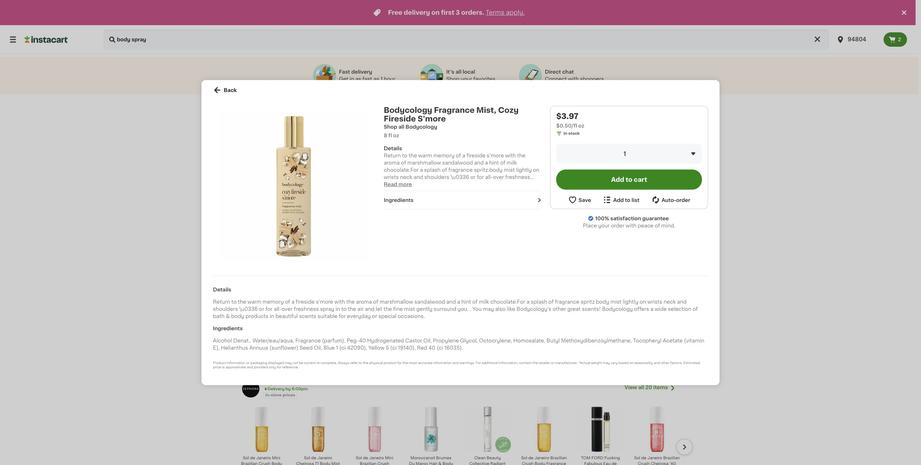 Task type: describe. For each thing, give the bounding box(es) containing it.
mini for sol de janeiro mini brazilian crush bod
[[272, 457, 280, 461]]

e),
[[213, 346, 220, 351]]

factors.
[[671, 362, 683, 365]]

bodycology fragrance mist, coconut hibiscus image
[[238, 280, 285, 326]]

moroccanoil brumes du maroc hair & bod button
[[406, 406, 457, 466]]

cheirosa inside sol de janeiro brazilian crush cheirosa '4
[[651, 462, 669, 466]]

surround for return to the warm memory of a fireside s'more with the aroma of marshmallow  sandalwood and a hint of milk chocolate.for a splash of fragrance  spritz body mist lightly on wrists  neck and shoulders \u0336 or for all-over freshness  spray in to the air and let the fine mist gently surround you. . you may also like bodycology's other great scents! bodycology offers a wide selection of bath & body products in beautiful scents suitable for everyday or special occasions.
[[434, 307, 457, 312]]

vanilla inside cozy vanilla bourbon fine fragrance mist
[[478, 203, 491, 207]]

let for return to the warm memory of a fireside s'more with the aroma of marshmallow  sandalwood and a hint of milk chocolate.for a splash of fragrance  spritz body mist lightly on wrists  neck and shoulders \u0336 or for all-over freshness spray in to the air and let the fine mist gently surround you. . you may also like bodycology's other great scents! bodycology offers a wide selection of bath & body products in beautiful scents suitable for everyday or special occasions.
[[440, 182, 446, 187]]

orders.
[[461, 10, 484, 15]]

hydrogenated
[[367, 338, 404, 344]]

seed
[[300, 346, 313, 351]]

100% satisfaction guarantee link
[[595, 215, 669, 222]]

with for return to the warm memory of a fireside s'more with the aroma of marshmallow  sandalwood and a hint of milk chocolate.for a splash of fragrance  spritz body mist lightly on wrists  neck and shoulders \u0336 or for all-over freshness spray in to the air and let the fine mist gently surround you. . you may also like bodycology's other great scents! bodycology offers a wide selection of bath & body products in beautiful scents suitable for everyday or special occasions.
[[505, 153, 516, 158]]

chocolate.for for return to the warm memory of a fireside s'more with the aroma of marshmallow  sandalwood and a hint of milk chocolate.for a splash of fragrance  spritz body mist lightly on wrists  neck and shoulders \u0336 or for all-over freshness spray in to the air and let the fine mist gently surround you. . you may also like bodycology's other great scents! bodycology offers a wide selection of bath & body products in beautiful scents suitable for everyday or special occasions.
[[384, 168, 419, 173]]

warm for return to the warm memory of a fireside s'more with the aroma of marshmallow  sandalwood and a hint of milk chocolate.for a splash of fragrance  spritz body mist lightly on wrists  neck and shoulders \u0336 or for all-over freshness  spray in to the air and let the fine mist gently surround you. . you may also like bodycology's other great scents! bodycology offers a wide selection of bath & body products in beautiful scents suitable for everyday or special occasions.
[[248, 300, 261, 305]]

. for return to the warm memory of a fireside s'more with the aroma of marshmallow  sandalwood and a hint of milk chocolate.for a splash of fragrance  spritz body mist lightly on wrists  neck and shoulders \u0336 or for all-over freshness  spray in to the air and let the fine mist gently surround you. . you may also like bodycology's other great scents! bodycology offers a wide selection of bath & body products in beautiful scents suitable for everyday or special occasions.
[[470, 307, 471, 312]]

cozy inside cozy vanilla bourbon fine fragrance mist
[[467, 203, 477, 207]]

mist up cole
[[611, 300, 622, 305]]

1 field
[[557, 144, 702, 164]]

fine inside a thousand wishes travel size fine fragrance mist
[[381, 208, 390, 212]]

terms
[[486, 10, 505, 15]]

fireside for return to the warm memory of a fireside s'more with the aroma of marshmallow  sandalwood and a hint of milk chocolate.for a splash of fragrance  spritz body mist lightly on wrists  neck and shoulders \u0336 or for all-over freshness spray in to the air and let the fine mist gently surround you. . you may also like bodycology's other great scents! bodycology offers a wide selection of bath & body products in beautiful scents suitable for everyday or special occasions.
[[467, 153, 486, 158]]

brazilian inside sol de janeiro mini brazilian crush bod
[[241, 462, 258, 466]]

delivery inside bath & body works delivery by 5:50pm in-store prices
[[268, 133, 285, 137]]

add to list button
[[603, 196, 640, 205]]

mist, inside ariana grande body mist, sweet like candy
[[408, 335, 418, 339]]

into the night fine fragrance mist
[[526, 203, 563, 212]]

all- for return to the warm memory of a fireside s'more with the aroma of marshmallow  sandalwood and a hint of milk chocolate.for a splash of fragrance  spritz body mist lightly on wrists  neck and shoulders \u0336 or for all-over freshness spray in to the air and let the fine mist gently surround you. . you may also like bodycology's other great scents! bodycology offers a wide selection of bath & body products in beautiful scents suitable for everyday or special occasions.
[[485, 175, 493, 180]]

mist, for bodycology fragrance mist, cherry blossom
[[297, 335, 307, 339]]

1 information from the left
[[227, 362, 246, 365]]

& inside the return to the warm memory of a fireside s'more with the aroma of marshmallow  sandalwood and a hint of milk chocolate.for a splash of fragrance  spritz body mist lightly on wrists  neck and shoulders \u0336 or for all-over freshness  spray in to the air and let the fine mist gently surround you. . you may also like bodycology's other great scents! bodycology offers a wide selection of bath & body products in beautiful scents suitable for everyday or special occasions.
[[226, 314, 230, 319]]

travel inside luminous travel size fine fragrance mist
[[657, 203, 669, 207]]

other inside product information or packaging displayed may not be current or complete. always refer to the physical product for the most accurate information and warnings. for additional information, contact the retailer or manufacturer. *actual weight may vary based on seasonality and other factors. estimated price is approximate and provided only for reference.
[[661, 362, 670, 365]]

blue
[[324, 346, 335, 351]]

mist, inside kenneth cole fragrance mist, for her
[[599, 335, 608, 339]]

1 vertical spatial oil,
[[314, 346, 322, 351]]

strawberry pound cake fine fragrance mist image
[[408, 153, 454, 199]]

bodycology inside the return to the warm memory of a fireside s'more with the aroma of marshmallow  sandalwood and a hint of milk chocolate.for a splash of fragrance  spritz body mist lightly on wrists  neck and shoulders \u0336 or for all-over freshness  spray in to the air and let the fine mist gently surround you. . you may also like bodycology's other great scents! bodycology offers a wide selection of bath & body products in beautiful scents suitable for everyday or special occasions.
[[602, 307, 633, 312]]

order inside button
[[677, 198, 691, 203]]

crush for sol de janeiro brazilian crush cheirosa '4
[[638, 462, 650, 466]]

mist, for bodycology fragrance mist, cozy fireside s'more
[[356, 335, 366, 339]]

contact
[[519, 362, 532, 365]]

aeropostale body mist, peach + daisy image
[[521, 280, 567, 326]]

spray,
[[667, 335, 680, 339]]

fragrance inside alcohol denat.. water/eau/aqua, fragrance (parfum), peg-40 hydrogenated castor oil, propylene glycol, octocrylene, homosalate, butyl methoxydibenzoylmethane, tocopheryl acetate (vitamin e), helianthus annuus (sunflower) seed oil, blue 1 (ci 42090), yellow 5 (ci 19140), red 40 (ci 16035).
[[295, 338, 321, 344]]

strawberry for fine
[[578, 203, 600, 207]]

or right retailer
[[551, 362, 555, 365]]

in
[[564, 132, 568, 136]]

fragrance inside strawberry snowflakes fine fragrance mist
[[591, 208, 611, 212]]

scents for return to the warm memory of a fireside s'more with the aroma of marshmallow  sandalwood and a hint of milk chocolate.for a splash of fragrance  spritz body mist lightly on wrists  neck and shoulders \u0336 or for all-over freshness spray in to the air and let the fine mist gently surround you. . you may also like bodycology's other great scents! bodycology offers a wide selection of bath & body products in beautiful scents suitable for everyday or special occasions.
[[413, 204, 430, 209]]

1 inside alcohol denat.. water/eau/aqua, fragrance (parfum), peg-40 hydrogenated castor oil, propylene glycol, octocrylene, homosalate, butyl methoxydibenzoylmethane, tocopheryl acetate (vitamin e), helianthus annuus (sunflower) seed oil, blue 1 (ci 42090), yellow 5 (ci 19140), red 40 (ci 16035).
[[336, 346, 338, 351]]

all for it's
[[456, 69, 462, 75]]

oz inside bodycology fragrance mist, cozy fireside s'more shop all bodycology 8 fl oz
[[393, 133, 399, 138]]

a thousand wishes travel size fine fragrance mist button
[[349, 152, 400, 223]]

fine inside a thousand wishes fine fragrance mist
[[299, 208, 307, 212]]

prices inside bath & body works delivery by 5:50pm in-store prices
[[283, 140, 295, 144]]

to left bodycology fragrance mist, coconut hibiscus 'image' in the bottom of the page
[[231, 300, 237, 305]]

strawberry snowflakes travel size fine fragrance mist image
[[238, 153, 285, 199]]

sol for sol de janeiro brazilian crush body fragranc
[[521, 457, 528, 461]]

mist up ingredients button at the top of the page
[[468, 182, 479, 187]]

memory for return to the warm memory of a fireside s'more with the aroma of marshmallow  sandalwood and a hint of milk chocolate.for a splash of fragrance  spritz body mist lightly on wrists  neck and shoulders \u0336 or for all-over freshness spray in to the air and let the fine mist gently surround you. . you may also like bodycology's other great scents! bodycology offers a wide selection of bath & body products in beautiful scents suitable for everyday or special occasions.
[[434, 153, 455, 158]]

luminous travel size fine fragrance mist image
[[634, 153, 681, 199]]

de for sol de janeiro cheirosa 71 body mist
[[311, 457, 316, 461]]

or up the bodycology fragrance mist, cozy fireside s'more
[[372, 314, 377, 319]]

sol for sol de janeiro mini brazilian crus
[[356, 457, 362, 461]]

refer
[[350, 362, 358, 365]]

bath & body works delivery by 5:50pm in-store prices
[[264, 127, 314, 144]]

kenneth cole fragrance mist, for her image
[[578, 280, 624, 326]]

strawberry snowflakes fine fragrance mist
[[578, 203, 624, 212]]

"body
[[296, 102, 329, 112]]

mist inside "aeropostale blushing body mist"
[[489, 335, 498, 339]]

ariana
[[411, 330, 424, 334]]

strawberry for cake
[[413, 203, 435, 207]]

sandalwood for return to the warm memory of a fireside s'more with the aroma of marshmallow  sandalwood and a hint of milk chocolate.for a splash of fragrance  spritz body mist lightly on wrists  neck and shoulders \u0336 or for all-over freshness  spray in to the air and let the fine mist gently surround you. . you may also like bodycology's other great scents! bodycology offers a wide selection of bath & body products in beautiful scents suitable for everyday or special occasions.
[[415, 300, 445, 305]]

selection for return to the warm memory of a fireside s'more with the aroma of marshmallow  sandalwood and a hint of milk chocolate.for a splash of fragrance  spritz body mist lightly on wrists  neck and shoulders \u0336 or for all-over freshness spray in to the air and let the fine mist gently surround you. . you may also like bodycology's other great scents! bodycology offers a wide selection of bath & body products in beautiful scents suitable for everyday or special occasions.
[[450, 196, 473, 201]]

body inside bath & body works delivery by 5:50pm in-store prices
[[283, 127, 296, 132]]

terms apply. link
[[486, 10, 525, 15]]

size inside strawberry snowflakes travel size fine fragrance mist
[[259, 208, 267, 212]]

works
[[297, 127, 314, 132]]

(parfum),
[[322, 338, 346, 344]]

surround for return to the warm memory of a fireside s'more with the aroma of marshmallow  sandalwood and a hint of milk chocolate.for a splash of fragrance  spritz body mist lightly on wrists  neck and shoulders \u0336 or for all-over freshness spray in to the air and let the fine mist gently surround you. . you may also like bodycology's other great scents! bodycology offers a wide selection of bath & body products in beautiful scents suitable for everyday or special occasions.
[[498, 182, 520, 187]]

ariana grande body mist, sweet like candy image
[[408, 280, 454, 326]]

satisfaction
[[611, 216, 641, 221]]

s'more for bodycology fragrance mist, cozy fireside s'more shop all bodycology 8 fl oz
[[418, 115, 446, 123]]

0 horizontal spatial order
[[611, 223, 625, 228]]

scents! for return to the warm memory of a fireside s'more with the aroma of marshmallow  sandalwood and a hint of milk chocolate.for a splash of fragrance  spritz body mist lightly on wrists  neck and shoulders \u0336 or for all-over freshness  spray in to the air and let the fine mist gently surround you. . you may also like bodycology's other great scents! bodycology offers a wide selection of bath & body products in beautiful scents suitable for everyday or special occasions.
[[582, 307, 601, 312]]

ingredients inside button
[[384, 198, 414, 203]]

aeropostale body mist, peach + daisy button
[[519, 279, 570, 345]]

night
[[542, 203, 553, 207]]

in- inside bath & body works delivery by 5:50pm in-store prices
[[265, 140, 271, 144]]

neck for return to the warm memory of a fireside s'more with the aroma of marshmallow  sandalwood and a hint of milk chocolate.for a splash of fragrance  spritz body mist lightly on wrists  neck and shoulders \u0336 or for all-over freshness  spray in to the air and let the fine mist gently surround you. . you may also like bodycology's other great scents! bodycology offers a wide selection of bath & body products in beautiful scents suitable for everyday or special occasions.
[[664, 300, 676, 305]]

milk for return to the warm memory of a fireside s'more with the aroma of marshmallow  sandalwood and a hint of milk chocolate.for a splash of fragrance  spritz body mist lightly on wrists  neck and shoulders \u0336 or for all-over freshness spray in to the air and let the fine mist gently surround you. . you may also like bodycology's other great scents! bodycology offers a wide selection of bath & body products in beautiful scents suitable for everyday or special occasions.
[[507, 160, 517, 165]]

a thousand wishes travel size fine fragrance mist image
[[352, 153, 398, 199]]

lightly for return to the warm memory of a fireside s'more with the aroma of marshmallow  sandalwood and a hint of milk chocolate.for a splash of fragrance  spritz body mist lightly on wrists  neck and shoulders \u0336 or for all-over freshness  spray in to the air and let the fine mist gently surround you. . you may also like bodycology's other great scents! bodycology offers a wide selection of bath & body products in beautiful scents suitable for everyday or special occasions.
[[623, 300, 639, 305]]

& inside return to the warm memory of a fireside s'more with the aroma of marshmallow  sandalwood and a hint of milk chocolate.for a splash of fragrance  spritz body mist lightly on wrists  neck and shoulders \u0336 or for all-over freshness spray in to the air and let the fine mist gently surround you. . you may also like bodycology's other great scents! bodycology offers a wide selection of bath & body products in beautiful scents suitable for everyday or special occasions.
[[494, 196, 498, 201]]

mist inside luminous travel size fine fragrance mist
[[668, 208, 677, 212]]

mist left into the night fine fragrance mist image
[[504, 168, 515, 173]]

0 vertical spatial 40
[[359, 338, 366, 344]]

fragrance inside strawberry pound cake fine fragrance mist
[[432, 208, 451, 212]]

aeropostale blushing body mist image
[[465, 280, 511, 326]]

fragrance inside bodycology fragrance mist, cozy fireside s'more shop all bodycology 8 fl oz
[[434, 106, 475, 114]]

only
[[269, 366, 276, 369]]

be
[[299, 362, 303, 365]]

reference.
[[282, 366, 299, 369]]

100%
[[595, 216, 609, 221]]

mind.
[[662, 223, 676, 228]]

3
[[456, 10, 460, 15]]

air for return to the warm memory of a fireside s'more with the aroma of marshmallow  sandalwood and a hint of milk chocolate.for a splash of fragrance  spritz body mist lightly on wrists  neck and shoulders \u0336 or for all-over freshness  spray in to the air and let the fine mist gently surround you. . you may also like bodycology's other great scents! bodycology offers a wide selection of bath & body products in beautiful scents suitable for everyday or special occasions.
[[358, 307, 364, 312]]

free
[[388, 10, 403, 15]]

on inside return to the warm memory of a fireside s'more with the aroma of marshmallow  sandalwood and a hint of milk chocolate.for a splash of fragrance  spritz body mist lightly on wrists  neck and shoulders \u0336 or for all-over freshness spray in to the air and let the fine mist gently surround you. . you may also like bodycology's other great scents! bodycology offers a wide selection of bath & body products in beautiful scents suitable for everyday or special occasions.
[[533, 168, 540, 173]]

ford
[[592, 457, 604, 461]]

is
[[222, 366, 225, 369]]

cozy vanilla bourbon fine fragrance mist image
[[465, 153, 511, 199]]

19140),
[[398, 346, 416, 351]]

beauty
[[487, 457, 501, 461]]

fragrance inside kenneth cole fragrance mist, for her
[[578, 335, 598, 339]]

delivery inside the walmart delivery by 5:55pm
[[268, 261, 285, 265]]

may inside return to the warm memory of a fireside s'more with the aroma of marshmallow  sandalwood and a hint of milk chocolate.for a splash of fragrance  spritz body mist lightly on wrists  neck and shoulders \u0336 or for all-over freshness spray in to the air and let the fine mist gently surround you. . you may also like bodycology's other great scents! bodycology offers a wide selection of bath & body products in beautiful scents suitable for everyday or special occasions.
[[394, 189, 405, 194]]

candy
[[441, 335, 454, 339]]

blushing
[[492, 330, 509, 334]]

de for sol de janeiro brazilian crush body fragranc
[[529, 457, 534, 461]]

like for return to the warm memory of a fireside s'more with the aroma of marshmallow  sandalwood and a hint of milk chocolate.for a splash of fragrance  spritz body mist lightly on wrists  neck and shoulders \u0336 or for all-over freshness  spray in to the air and let the fine mist gently surround you. . you may also like bodycology's other great scents! bodycology offers a wide selection of bath & body products in beautiful scents suitable for everyday or special occasions.
[[507, 307, 516, 312]]

& inside bath & body works delivery by 5:50pm in-store prices
[[277, 127, 281, 132]]

71
[[315, 462, 319, 466]]

(sunflower)
[[270, 346, 298, 351]]

for up bodycology fragrance mist, coconut hibiscus
[[266, 307, 273, 312]]

bodycology fragrance mist, cherry blossom button
[[293, 279, 344, 345]]

mist inside strawberry snowflakes fine fragrance mist
[[612, 208, 620, 212]]

offers for return to the warm memory of a fireside s'more with the aroma of marshmallow  sandalwood and a hint of milk chocolate.for a splash of fragrance  spritz body mist lightly on wrists  neck and shoulders \u0336 or for all-over freshness spray in to the air and let the fine mist gently surround you. . you may also like bodycology's other great scents! bodycology offers a wide selection of bath & body products in beautiful scents suitable for everyday or special occasions.
[[416, 196, 431, 201]]

body fantasies fragrance body spray, vanilla image
[[634, 280, 681, 326]]

vanilla inside body fantasies fragrance body spray, vanilla
[[651, 341, 664, 345]]

sol de janeiro mini brazilian crush bod
[[241, 457, 282, 466]]

cherry
[[308, 335, 321, 339]]

0 vertical spatial oil,
[[424, 338, 432, 344]]

cheirosa inside sol de janeiro cheirosa 71 body mist
[[296, 462, 314, 466]]

fine inside cozy vanilla bourbon fine fragrance mist
[[468, 208, 477, 212]]

store inside bath & body works delivery by 5:50pm in-store prices
[[271, 140, 282, 144]]

hint for return to the warm memory of a fireside s'more with the aroma of marshmallow  sandalwood and a hint of milk chocolate.for a splash of fragrance  spritz body mist lightly on wrists  neck and shoulders \u0336 or for all-over freshness  spray in to the air and let the fine mist gently surround you. . you may also like bodycology's other great scents! bodycology offers a wide selection of bath & body products in beautiful scents suitable for everyday or special occasions.
[[462, 300, 471, 305]]

$3.97
[[557, 113, 579, 120]]

brazilian inside sol de janeiro brazilian crush body fragranc
[[551, 457, 567, 461]]

. for return to the warm memory of a fireside s'more with the aroma of marshmallow  sandalwood and a hint of milk chocolate.for a splash of fragrance  spritz body mist lightly on wrists  neck and shoulders \u0336 or for all-over freshness spray in to the air and let the fine mist gently surround you. . you may also like bodycology's other great scents! bodycology offers a wide selection of bath & body products in beautiful scents suitable for everyday or special occasions.
[[534, 182, 535, 187]]

wrists for return to the warm memory of a fireside s'more with the aroma of marshmallow  sandalwood and a hint of milk chocolate.for a splash of fragrance  spritz body mist lightly on wrists  neck and shoulders \u0336 or for all-over freshness spray in to the air and let the fine mist gently surround you. . you may also like bodycology's other great scents! bodycology offers a wide selection of bath & body products in beautiful scents suitable for everyday or special occasions.
[[384, 175, 399, 180]]

or left packaging
[[246, 362, 250, 365]]

complete.
[[321, 362, 337, 365]]

strawberry snowflakes travel size fine fragrance mist
[[239, 203, 284, 218]]

daisy
[[547, 335, 558, 339]]

mist, for bodycology fragrance mist, cozy fireside s'more shop all bodycology 8 fl oz
[[477, 106, 497, 114]]

travel inside strawberry snowflakes travel size fine fragrance mist
[[247, 208, 258, 212]]

brazilian inside sol de janeiro mini brazilian crus
[[360, 462, 377, 466]]

\u0336 for return to the warm memory of a fireside s'more with the aroma of marshmallow  sandalwood and a hint of milk chocolate.for a splash of fragrance  spritz body mist lightly on wrists  neck and shoulders \u0336 or for all-over freshness spray in to the air and let the fine mist gently surround you. . you may also like bodycology's other great scents! bodycology offers a wide selection of bath & body products in beautiful scents suitable for everyday or special occasions.
[[451, 175, 469, 180]]

crush inside sol de janeiro mini brazilian crush bod
[[259, 462, 271, 466]]

approximate
[[226, 366, 246, 369]]

direct chat
[[545, 69, 574, 75]]

1 inside field
[[624, 151, 626, 157]]

mist inside cozy vanilla bourbon fine fragrance mist
[[499, 208, 507, 212]]

by inside bath & body works delivery by 5:50pm in-store prices
[[286, 133, 291, 137]]

marshmallow for return to the warm memory of a fireside s'more with the aroma of marshmallow  sandalwood and a hint of milk chocolate.for a splash of fragrance  spritz body mist lightly on wrists  neck and shoulders \u0336 or for all-over freshness spray in to the air and let the fine mist gently surround you. . you may also like bodycology's other great scents! bodycology offers a wide selection of bath & body products in beautiful scents suitable for everyday or special occasions.
[[408, 160, 441, 165]]

fine inside luminous travel size fine fragrance mist
[[638, 208, 646, 212]]

mist up ariana
[[404, 307, 415, 312]]

collective
[[470, 462, 490, 466]]

2 horizontal spatial with
[[626, 223, 637, 228]]

body inside ariana grande body mist, sweet like candy
[[441, 330, 451, 334]]

bodycology inside return to the warm memory of a fireside s'more with the aroma of marshmallow  sandalwood and a hint of milk chocolate.for a splash of fragrance  spritz body mist lightly on wrists  neck and shoulders \u0336 or for all-over freshness spray in to the air and let the fine mist gently surround you. . you may also like bodycology's other great scents! bodycology offers a wide selection of bath & body products in beautiful scents suitable for everyday or special occasions.
[[384, 196, 415, 201]]

additional
[[482, 362, 498, 365]]

fabulous
[[585, 462, 603, 466]]

mist inside sol de janeiro cheirosa 71 body mist
[[332, 462, 340, 466]]

body inside "aeropostale blushing body mist"
[[478, 335, 488, 339]]

by inside the walmart delivery by 5:55pm
[[286, 261, 291, 265]]

homosalate,
[[514, 338, 546, 344]]

fragrance for return to the warm memory of a fireside s'more with the aroma of marshmallow  sandalwood and a hint of milk chocolate.for a splash of fragrance  spritz body mist lightly on wrists  neck and shoulders \u0336 or for all-over freshness  spray in to the air and let the fine mist gently surround you. . you may also like bodycology's other great scents! bodycology offers a wide selection of bath & body products in beautiful scents suitable for everyday or special occasions.
[[555, 300, 580, 305]]

physical
[[369, 362, 383, 365]]

1 (ci from the left
[[340, 346, 346, 351]]

luminous travel size fine fragrance mist
[[637, 203, 678, 212]]

on inside product information or packaging displayed may not be current or complete. always refer to the physical product for the most accurate information and warnings. for additional information, contact the retailer or manufacturer. *actual weight may vary based on seasonality and other factors. estimated price is approximate and provided only for reference.
[[630, 362, 634, 365]]

like for return to the warm memory of a fireside s'more with the aroma of marshmallow  sandalwood and a hint of milk chocolate.for a splash of fragrance  spritz body mist lightly on wrists  neck and shoulders \u0336 or for all-over freshness spray in to the air and let the fine mist gently surround you. . you may also like bodycology's other great scents! bodycology offers a wide selection of bath & body products in beautiful scents suitable for everyday or special occasions.
[[418, 189, 427, 194]]

propylene
[[433, 338, 459, 344]]

helianthus
[[221, 346, 248, 351]]

bodycology fragrance mist, cherry blossom image
[[295, 280, 341, 326]]

into the night fine fragrance mist button
[[519, 152, 570, 218]]

travel inside a thousand wishes travel size fine fragrance mist
[[360, 208, 371, 212]]

brumes
[[436, 457, 452, 461]]

cozy vanilla bourbon fine fragrance mist button
[[462, 152, 513, 218]]

fragrance inside bodycology fragrance mist, coconut hibiscus
[[264, 330, 284, 334]]

strawberry pound cake fine fragrance mist
[[411, 203, 451, 218]]

brazilian inside sol de janeiro brazilian crush cheirosa '4
[[664, 457, 680, 461]]

instacart logo image
[[24, 35, 68, 44]]

great for return to the warm memory of a fireside s'more with the aroma of marshmallow  sandalwood and a hint of milk chocolate.for a splash of fragrance  spritz body mist lightly on wrists  neck and shoulders \u0336 or for all-over freshness spray in to the air and let the fine mist gently surround you. . you may also like bodycology's other great scents! bodycology offers a wide selection of bath & body products in beautiful scents suitable for everyday or special occasions.
[[479, 189, 492, 194]]

a thousand wishes fine fragrance mist image
[[295, 153, 341, 199]]

de for sol de janeiro mini brazilian crus
[[363, 457, 368, 461]]

free delivery on first 3 orders. terms apply.
[[388, 10, 525, 15]]

bodycology fragrance mist, cherry blossom
[[296, 330, 341, 339]]

body inside aeropostale body mist, peach + daisy
[[546, 330, 557, 334]]

fragrance inside cozy vanilla bourbon fine fragrance mist
[[478, 208, 498, 212]]

shoulders for return to the warm memory of a fireside s'more with the aroma of marshmallow  sandalwood and a hint of milk chocolate.for a splash of fragrance  spritz body mist lightly on wrists  neck and shoulders \u0336 or for all-over freshness  spray in to the air and let the fine mist gently surround you. . you may also like bodycology's other great scents! bodycology offers a wide selection of bath & body products in beautiful scents suitable for everyday or special occasions.
[[213, 307, 238, 312]]

snowflakes for mist
[[601, 203, 624, 207]]

auto-order
[[662, 198, 691, 203]]

in up blossom
[[336, 307, 340, 312]]

sol de janeiro brazilian crush cheirosa '4 button
[[632, 406, 683, 466]]

fragrance inside strawberry snowflakes travel size fine fragrance mist
[[247, 214, 267, 218]]

list
[[632, 198, 640, 203]]

aroma for return to the warm memory of a fireside s'more with the aroma of marshmallow  sandalwood and a hint of milk chocolate.for a splash of fragrance  spritz body mist lightly on wrists  neck and shoulders \u0336 or for all-over freshness spray in to the air and let the fine mist gently surround you. . you may also like bodycology's other great scents! bodycology offers a wide selection of bath & body products in beautiful scents suitable for everyday or special occasions.
[[384, 160, 400, 165]]

auto-order button
[[651, 196, 691, 205]]

clean beauty collective radian button
[[462, 406, 513, 466]]

1 vertical spatial 40
[[429, 346, 436, 351]]

bodycology's for return to the warm memory of a fireside s'more with the aroma of marshmallow  sandalwood and a hint of milk chocolate.for a splash of fragrance  spritz body mist lightly on wrists  neck and shoulders \u0336 or for all-over freshness  spray in to the air and let the fine mist gently surround you. . you may also like bodycology's other great scents! bodycology offers a wide selection of bath & body products in beautiful scents suitable for everyday or special occasions.
[[517, 307, 552, 312]]

fragrance inside body fantasies fragrance body spray, vanilla
[[635, 335, 655, 339]]

return for return to the warm memory of a fireside s'more with the aroma of marshmallow  sandalwood and a hint of milk chocolate.for a splash of fragrance  spritz body mist lightly on wrists  neck and shoulders \u0336 or for all-over freshness spray in to the air and let the fine mist gently surround you. . you may also like bodycology's other great scents! bodycology offers a wide selection of bath & body products in beautiful scents suitable for everyday or special occasions.
[[384, 153, 401, 158]]

other for return to the warm memory of a fireside s'more with the aroma of marshmallow  sandalwood and a hint of milk chocolate.for a splash of fragrance  spritz body mist lightly on wrists  neck and shoulders \u0336 or for all-over freshness  spray in to the air and let the fine mist gently surround you. . you may also like bodycology's other great scents! bodycology offers a wide selection of bath & body products in beautiful scents suitable for everyday or special occasions.
[[553, 307, 566, 312]]

to right bodycology fragrance mist, cherry blossom image
[[341, 307, 347, 312]]

to left list
[[625, 198, 631, 203]]

1 vertical spatial details
[[213, 287, 231, 292]]

the inside into the night fine fragrance mist
[[535, 203, 541, 207]]

spray for return to the warm memory of a fireside s'more with the aroma of marshmallow  sandalwood and a hint of milk chocolate.for a splash of fragrance  spritz body mist lightly on wrists  neck and shoulders \u0336 or for all-over freshness  spray in to the air and let the fine mist gently surround you. . you may also like bodycology's other great scents! bodycology offers a wide selection of bath & body products in beautiful scents suitable for everyday or special occasions.
[[320, 307, 334, 312]]

or right current
[[317, 362, 320, 365]]

42090),
[[347, 346, 367, 351]]

body inside sol de janeiro brazilian crush body fragranc
[[535, 462, 545, 466]]

in up bodycology fragrance mist, coconut hibiscus
[[270, 314, 274, 319]]

on inside the limited time offer region
[[432, 10, 440, 15]]

to left cart
[[626, 177, 633, 183]]

janeiro for sol de janeiro brazilian crush body fragranc
[[535, 457, 550, 461]]

snowflakes for fine
[[262, 203, 284, 207]]

a for a thousand wishes fine fragrance mist
[[299, 203, 302, 207]]

ingredients button
[[384, 197, 542, 204]]

mist inside a thousand wishes fine fragrance mist
[[329, 208, 338, 212]]

first
[[441, 10, 455, 15]]

into
[[526, 203, 534, 207]]

body inside sol de janeiro cheirosa 71 body mist
[[320, 462, 330, 466]]

in down read
[[384, 204, 388, 209]]

fragrance inside luminous travel size fine fragrance mist
[[647, 208, 667, 212]]

janeiro for sol de janeiro mini brazilian crus
[[369, 457, 384, 461]]

information,
[[499, 362, 519, 365]]

for down displayed
[[277, 366, 281, 369]]

or up bodycology fragrance mist, coconut hibiscus
[[259, 307, 264, 312]]

limited time offer region
[[0, 0, 900, 25]]

for right pound
[[453, 204, 460, 209]]

occasions. for return to the warm memory of a fireside s'more with the aroma of marshmallow  sandalwood and a hint of milk chocolate.for a splash of fragrance  spritz body mist lightly on wrists  neck and shoulders \u0336 or for all-over freshness spray in to the air and let the fine mist gently surround you. . you may also like bodycology's other great scents! bodycology offers a wide selection of bath & body products in beautiful scents suitable for everyday or special occasions.
[[512, 204, 539, 209]]

butyl
[[547, 338, 560, 344]]

not
[[293, 362, 298, 365]]

beautiful for return to the warm memory of a fireside s'more with the aroma of marshmallow  sandalwood and a hint of milk chocolate.for a splash of fragrance  spritz body mist lightly on wrists  neck and shoulders \u0336 or for all-over freshness spray in to the air and let the fine mist gently surround you. . you may also like bodycology's other great scents! bodycology offers a wide selection of bath & body products in beautiful scents suitable for everyday or special occasions.
[[390, 204, 412, 209]]

view
[[625, 386, 637, 391]]

fireside for return to the warm memory of a fireside s'more with the aroma of marshmallow  sandalwood and a hint of milk chocolate.for a splash of fragrance  spritz body mist lightly on wrists  neck and shoulders \u0336 or for all-over freshness  spray in to the air and let the fine mist gently surround you. . you may also like bodycology's other great scents! bodycology offers a wide selection of bath & body products in beautiful scents suitable for everyday or special occasions.
[[296, 300, 315, 305]]

mist inside into the night fine fragrance mist
[[550, 208, 559, 212]]

bodycology fragrance mist, cozy fireside s'more
[[352, 330, 397, 345]]

walmart show all 20 items element
[[264, 253, 625, 260]]

grande
[[425, 330, 440, 334]]

neck for return to the warm memory of a fireside s'more with the aroma of marshmallow  sandalwood and a hint of milk chocolate.for a splash of fragrance  spritz body mist lightly on wrists  neck and shoulders \u0336 or for all-over freshness spray in to the air and let the fine mist gently surround you. . you may also like bodycology's other great scents! bodycology offers a wide selection of bath & body products in beautiful scents suitable for everyday or special occasions.
[[400, 175, 412, 180]]

for right product
[[398, 362, 402, 365]]

may left vary
[[603, 362, 610, 365]]

over for return to the warm memory of a fireside s'more with the aroma of marshmallow  sandalwood and a hint of milk chocolate.for a splash of fragrance  spritz body mist lightly on wrists  neck and shoulders \u0336 or for all-over freshness spray in to the air and let the fine mist gently surround you. . you may also like bodycology's other great scents! bodycology offers a wide selection of bath & body products in beautiful scents suitable for everyday or special occasions.
[[493, 175, 504, 180]]

size inside a thousand wishes travel size fine fragrance mist
[[372, 208, 380, 212]]

6:00pm
[[292, 388, 308, 392]]

fragrance inside into the night fine fragrance mist
[[529, 208, 549, 212]]

it's
[[446, 69, 455, 75]]

$3.97 $0.50/fl oz
[[557, 113, 585, 128]]

3 (ci from the left
[[437, 346, 443, 351]]

fine for return to the warm memory of a fireside s'more with the aroma of marshmallow  sandalwood and a hint of milk chocolate.for a splash of fragrance  spritz body mist lightly on wrists  neck and shoulders \u0336 or for all-over freshness  spray in to the air and let the fine mist gently surround you. . you may also like bodycology's other great scents! bodycology offers a wide selection of bath & body products in beautiful scents suitable for everyday or special occasions.
[[393, 307, 403, 312]]

oz inside $3.97 $0.50/fl oz
[[579, 123, 585, 128]]

bath
[[264, 127, 276, 132]]

cozy for bodycology fragrance mist, cozy fireside s'more
[[367, 335, 377, 339]]

may up reference.
[[285, 362, 292, 365]]

2 information from the left
[[433, 362, 452, 365]]

bodycology fragrance mist, cozy fireside s'more button
[[349, 279, 400, 351]]

sol de janeiro mini brazilian crush bod button
[[236, 406, 287, 466]]

bodycology fragrance mist, cozy fireside s'more image inside bodycology fragrance mist, cozy fireside s'more button
[[352, 280, 398, 326]]

bodycology fragrance mist, cozy fireside s'more shop all bodycology 8 fl oz
[[384, 106, 519, 138]]

fine inside into the night fine fragrance mist
[[554, 203, 563, 207]]

shop
[[384, 124, 397, 129]]

to inside product information or packaging displayed may not be current or complete. always refer to the physical product for the most accurate information and warnings. for additional information, contact the retailer or manufacturer. *actual weight may vary based on seasonality and other factors. estimated price is approximate and provided only for reference.
[[359, 362, 362, 365]]

or up ingredients button at the top of the page
[[471, 175, 476, 180]]

fragrance inside the bodycology fragrance mist, cozy fireside s'more
[[377, 330, 397, 334]]

fragrance inside a thousand wishes fine fragrance mist
[[308, 208, 328, 212]]

all for view
[[639, 386, 645, 391]]

bath for return to the warm memory of a fireside s'more with the aroma of marshmallow  sandalwood and a hint of milk chocolate.for a splash of fragrance  spritz body mist lightly on wrists  neck and shoulders \u0336 or for all-over freshness  spray in to the air and let the fine mist gently surround you. . you may also like bodycology's other great scents! bodycology offers a wide selection of bath & body products in beautiful scents suitable for everyday or special occasions.
[[213, 314, 225, 319]]

delivery for fast
[[351, 69, 372, 75]]

apply.
[[506, 10, 525, 15]]

accurate
[[418, 362, 433, 365]]

methoxydibenzoylmethane,
[[561, 338, 632, 344]]

mist inside strawberry pound cake fine fragrance mist
[[427, 214, 436, 218]]

scents! for return to the warm memory of a fireside s'more with the aroma of marshmallow  sandalwood and a hint of milk chocolate.for a splash of fragrance  spritz body mist lightly on wrists  neck and shoulders \u0336 or for all-over freshness spray in to the air and let the fine mist gently surround you. . you may also like bodycology's other great scents! bodycology offers a wide selection of bath & body products in beautiful scents suitable for everyday or special occasions.
[[494, 189, 512, 194]]

fragrance inside bodycology fragrance mist, cherry blossom
[[321, 330, 341, 334]]

all inside bodycology fragrance mist, cozy fireside s'more shop all bodycology 8 fl oz
[[399, 124, 405, 129]]

mist inside a thousand wishes travel size fine fragrance mist
[[381, 214, 389, 218]]



Task type: locate. For each thing, give the bounding box(es) containing it.
item carousel region for walmart
[[236, 276, 693, 372]]

price
[[213, 366, 221, 369]]

1 snowflakes from the left
[[262, 203, 284, 207]]

hint for return to the warm memory of a fireside s'more with the aroma of marshmallow  sandalwood and a hint of milk chocolate.for a splash of fragrance  spritz body mist lightly on wrists  neck and shoulders \u0336 or for all-over freshness spray in to the air and let the fine mist gently surround you. . you may also like bodycology's other great scents! bodycology offers a wide selection of bath & body products in beautiful scents suitable for everyday or special occasions.
[[489, 160, 499, 165]]

1 horizontal spatial s'more
[[418, 115, 446, 123]]

for down cole
[[609, 335, 616, 339]]

hibiscus
[[268, 335, 285, 339]]

3 by from the top
[[286, 388, 291, 392]]

0 horizontal spatial occasions.
[[398, 314, 425, 319]]

sweet
[[419, 335, 431, 339]]

2 item carousel region from the top
[[236, 276, 693, 372]]

great
[[479, 189, 492, 194], [568, 307, 581, 312]]

5:55pm
[[292, 261, 307, 265]]

current
[[304, 362, 316, 365]]

strawberry for travel
[[239, 203, 261, 207]]

suitable up bodycology fragrance mist, cherry blossom
[[318, 314, 338, 319]]

janeiro down sol de janeiro brazilian crush cheirosa '40 bom dia hair & body fragrance mist image
[[648, 457, 663, 461]]

3 item carousel region from the top
[[236, 403, 693, 466]]

products up into
[[514, 196, 536, 201]]

shoulders up pound
[[425, 175, 450, 180]]

sol de janeiro mini brazilian crush body fragrance mist image
[[238, 407, 285, 453]]

details button
[[384, 145, 542, 152]]

1 vertical spatial warm
[[248, 300, 261, 305]]

fireside up shop
[[384, 115, 416, 123]]

bodycology's up aeropostale body mist, peach + daisy
[[517, 307, 552, 312]]

milk for return to the warm memory of a fireside s'more with the aroma of marshmallow  sandalwood and a hint of milk chocolate.for a splash of fragrance  spritz body mist lightly on wrists  neck and shoulders \u0336 or for all-over freshness  spray in to the air and let the fine mist gently surround you. . you may also like bodycology's other great scents! bodycology offers a wide selection of bath & body products in beautiful scents suitable for everyday or special occasions.
[[479, 300, 489, 305]]

shoulders
[[425, 175, 450, 180], [213, 307, 238, 312]]

1 aeropostale from the left
[[467, 330, 491, 334]]

0 horizontal spatial shoulders
[[213, 307, 238, 312]]

bodycology for bodycology fragrance mist, cozy fireside s'more
[[352, 330, 376, 334]]

or left bourbon
[[486, 204, 491, 209]]

bodycology inside bodycology fragrance mist, coconut hibiscus
[[239, 330, 263, 334]]

1 vertical spatial store
[[271, 394, 282, 398]]

4 janeiro from the left
[[535, 457, 550, 461]]

a thousand wishes fine fragrance mist
[[299, 203, 338, 212]]

0 vertical spatial wide
[[437, 196, 449, 201]]

for up blossom
[[339, 314, 346, 319]]

1 horizontal spatial chocolate.for
[[491, 300, 526, 305]]

2 snowflakes from the left
[[601, 203, 624, 207]]

pound
[[436, 203, 449, 207]]

you up "aeropostale blushing body mist"
[[473, 307, 482, 312]]

delivery down bath
[[268, 133, 285, 137]]

sandalwood
[[442, 160, 473, 165], [415, 300, 445, 305]]

+
[[544, 335, 546, 339]]

1 vertical spatial scents!
[[582, 307, 601, 312]]

all- up bourbon
[[485, 175, 493, 180]]

aeropostale for mist
[[467, 330, 491, 334]]

\u0336 inside return to the warm memory of a fireside s'more with the aroma of marshmallow  sandalwood and a hint of milk chocolate.for a splash of fragrance  spritz body mist lightly on wrists  neck and shoulders \u0336 or for all-over freshness spray in to the air and let the fine mist gently surround you. . you may also like bodycology's other great scents! bodycology offers a wide selection of bath & body products in beautiful scents suitable for everyday or special occasions.
[[451, 175, 469, 180]]

janeiro for sol de janeiro mini brazilian crush bod
[[256, 457, 271, 461]]

0 horizontal spatial you
[[384, 189, 393, 194]]

cheirosa left the 71
[[296, 462, 314, 466]]

products up bodycology fragrance mist, coconut hibiscus
[[246, 314, 269, 319]]

fragrance inside the return to the warm memory of a fireside s'more with the aroma of marshmallow  sandalwood and a hint of milk chocolate.for a splash of fragrance  spritz body mist lightly on wrists  neck and shoulders \u0336 or for all-over freshness  spray in to the air and let the fine mist gently surround you. . you may also like bodycology's other great scents! bodycology offers a wide selection of bath & body products in beautiful scents suitable for everyday or special occasions.
[[555, 300, 580, 305]]

sol
[[243, 457, 249, 461], [304, 457, 310, 461], [356, 457, 362, 461], [521, 457, 528, 461], [634, 457, 641, 461]]

\u0336 up bodycology fragrance mist, coconut hibiscus
[[239, 307, 258, 312]]

cozy inside the bodycology fragrance mist, cozy fireside s'more
[[367, 335, 377, 339]]

mist, inside bodycology fragrance mist, cherry blossom
[[297, 335, 307, 339]]

1 horizontal spatial occasions.
[[512, 204, 539, 209]]

surround up grande
[[434, 307, 457, 312]]

scents! up kenneth
[[582, 307, 601, 312]]

chocolate.for up read more
[[384, 168, 419, 173]]

fireside
[[467, 153, 486, 158], [296, 300, 315, 305]]

mist,
[[477, 106, 497, 114], [558, 330, 567, 334], [239, 335, 248, 339], [297, 335, 307, 339], [356, 335, 366, 339], [408, 335, 418, 339], [599, 335, 608, 339]]

luminous travel size fine fragrance mist button
[[632, 152, 683, 218]]

like up blushing
[[507, 307, 516, 312]]

cozy
[[498, 106, 519, 114], [467, 203, 477, 207], [367, 335, 377, 339]]

2 delivery from the top
[[268, 261, 285, 265]]

item carousel region containing strawberry snowflakes travel size fine fragrance mist
[[236, 149, 693, 245]]

sephora show all 20 items element
[[264, 380, 625, 387]]

bodycology's for return to the warm memory of a fireside s'more with the aroma of marshmallow  sandalwood and a hint of milk chocolate.for a splash of fragrance  spritz body mist lightly on wrists  neck and shoulders \u0336 or for all-over freshness spray in to the air and let the fine mist gently surround you. . you may also like bodycology's other great scents! bodycology offers a wide selection of bath & body products in beautiful scents suitable for everyday or special occasions.
[[428, 189, 463, 194]]

0 vertical spatial \u0336
[[451, 175, 469, 180]]

add up add to list button
[[611, 177, 625, 183]]

also inside return to the warm memory of a fireside s'more with the aroma of marshmallow  sandalwood and a hint of milk chocolate.for a splash of fragrance  spritz body mist lightly on wrists  neck and shoulders \u0336 or for all-over freshness spray in to the air and let the fine mist gently surround you. . you may also like bodycology's other great scents! bodycology offers a wide selection of bath & body products in beautiful scents suitable for everyday or special occasions.
[[407, 189, 417, 194]]

special inside return to the warm memory of a fireside s'more with the aroma of marshmallow  sandalwood and a hint of milk chocolate.for a splash of fragrance  spritz body mist lightly on wrists  neck and shoulders \u0336 or for all-over freshness spray in to the air and let the fine mist gently surround you. . you may also like bodycology's other great scents! bodycology offers a wide selection of bath & body products in beautiful scents suitable for everyday or special occasions.
[[493, 204, 511, 209]]

add for add to list
[[614, 198, 624, 203]]

information right accurate
[[433, 362, 452, 365]]

0 horizontal spatial warm
[[248, 300, 261, 305]]

2 a from the left
[[355, 203, 358, 207]]

spray inside return to the warm memory of a fireside s'more with the aroma of marshmallow  sandalwood and a hint of milk chocolate.for a splash of fragrance  spritz body mist lightly on wrists  neck and shoulders \u0336 or for all-over freshness spray in to the air and let the fine mist gently surround you. . you may also like bodycology's other great scents! bodycology offers a wide selection of bath & body products in beautiful scents suitable for everyday or special occasions.
[[384, 182, 398, 187]]

bodycology up cherry
[[296, 330, 320, 334]]

neck inside return to the warm memory of a fireside s'more with the aroma of marshmallow  sandalwood and a hint of milk chocolate.for a splash of fragrance  spritz body mist lightly on wrists  neck and shoulders \u0336 or for all-over freshness spray in to the air and let the fine mist gently surround you. . you may also like bodycology's other great scents! bodycology offers a wide selection of bath & body products in beautiful scents suitable for everyday or special occasions.
[[400, 175, 412, 180]]

0 vertical spatial prices
[[283, 140, 295, 144]]

1 sol from the left
[[243, 457, 249, 461]]

0 vertical spatial beautiful
[[390, 204, 412, 209]]

1 vertical spatial memory
[[263, 300, 284, 305]]

de for sol de janeiro brazilian crush cheirosa '4
[[642, 457, 647, 461]]

1 vertical spatial 1
[[336, 346, 338, 351]]

item carousel region for sephora
[[236, 403, 693, 466]]

in right read
[[399, 182, 404, 187]]

3 crush from the left
[[638, 462, 650, 466]]

wrists up read
[[384, 175, 399, 180]]

2 by from the top
[[286, 261, 291, 265]]

marshmallow inside the return to the warm memory of a fireside s'more with the aroma of marshmallow  sandalwood and a hint of milk chocolate.for a splash of fragrance  spritz body mist lightly on wrists  neck and shoulders \u0336 or for all-over freshness  spray in to the air and let the fine mist gently surround you. . you may also like bodycology's other great scents! bodycology offers a wide selection of bath & body products in beautiful scents suitable for everyday or special occasions.
[[380, 300, 413, 305]]

like inside the return to the warm memory of a fireside s'more with the aroma of marshmallow  sandalwood and a hint of milk chocolate.for a splash of fragrance  spritz body mist lightly on wrists  neck and shoulders \u0336 or for all-over freshness  spray in to the air and let the fine mist gently surround you. . you may also like bodycology's other great scents! bodycology offers a wide selection of bath & body products in beautiful scents suitable for everyday or special occasions.
[[507, 307, 516, 312]]

freshness
[[506, 175, 530, 180], [294, 307, 319, 312]]

1 vertical spatial lightly
[[623, 300, 639, 305]]

also inside the return to the warm memory of a fireside s'more with the aroma of marshmallow  sandalwood and a hint of milk chocolate.for a splash of fragrance  spritz body mist lightly on wrists  neck and shoulders \u0336 or for all-over freshness  spray in to the air and let the fine mist gently surround you. . you may also like bodycology's other great scents! bodycology offers a wide selection of bath & body products in beautiful scents suitable for everyday or special occasions.
[[495, 307, 506, 312]]

de down sol de janeiro mini brazilian crush body fragrance mist image
[[250, 457, 255, 461]]

0 horizontal spatial oil,
[[314, 346, 322, 351]]

1 delivery from the top
[[268, 133, 285, 137]]

1 vertical spatial gently
[[417, 307, 433, 312]]

wide inside return to the warm memory of a fireside s'more with the aroma of marshmallow  sandalwood and a hint of milk chocolate.for a splash of fragrance  spritz body mist lightly on wrists  neck and shoulders \u0336 or for all-over freshness spray in to the air and let the fine mist gently surround you. . you may also like bodycology's other great scents! bodycology offers a wide selection of bath & body products in beautiful scents suitable for everyday or special occasions.
[[437, 196, 449, 201]]

5 janeiro from the left
[[648, 457, 663, 461]]

fireside for bodycology fragrance mist, cozy fireside s'more
[[378, 335, 394, 339]]

1 strawberry from the left
[[239, 203, 261, 207]]

snowflakes
[[262, 203, 284, 207], [601, 203, 624, 207]]

store
[[271, 140, 282, 144], [271, 394, 282, 398]]

tocopheryl
[[633, 338, 662, 344]]

1 horizontal spatial a
[[355, 203, 358, 207]]

s'more for return to the warm memory of a fireside s'more with the aroma of marshmallow  sandalwood and a hint of milk chocolate.for a splash of fragrance  spritz body mist lightly on wrists  neck and shoulders \u0336 or for all-over freshness  spray in to the air and let the fine mist gently surround you. . you may also like bodycology's other great scents! bodycology offers a wide selection of bath & body products in beautiful scents suitable for everyday or special occasions.
[[316, 300, 333, 305]]

0 vertical spatial fireside
[[467, 153, 486, 158]]

de down sol de janeiro mini brazilian crush cheirosa '68 beija flor hair & body fragrance mist image
[[363, 457, 368, 461]]

fine inside return to the warm memory of a fireside s'more with the aroma of marshmallow  sandalwood and a hint of milk chocolate.for a splash of fragrance  spritz body mist lightly on wrists  neck and shoulders \u0336 or for all-over freshness spray in to the air and let the fine mist gently surround you. . you may also like bodycology's other great scents! bodycology offers a wide selection of bath & body products in beautiful scents suitable for everyday or special occasions.
[[457, 182, 467, 187]]

suitable for return to the warm memory of a fireside s'more with the aroma of marshmallow  sandalwood and a hint of milk chocolate.for a splash of fragrance  spritz body mist lightly on wrists  neck and shoulders \u0336 or for all-over freshness  spray in to the air and let the fine mist gently surround you. . you may also like bodycology's other great scents! bodycology offers a wide selection of bath & body products in beautiful scents suitable for everyday or special occasions.
[[318, 314, 338, 319]]

beautiful down read more
[[390, 204, 412, 209]]

a inside a thousand wishes fine fragrance mist
[[299, 203, 302, 207]]

item carousel region
[[236, 149, 693, 245], [236, 276, 693, 372], [236, 403, 693, 466]]

mist, inside aeropostale body mist, peach + daisy
[[558, 330, 567, 334]]

scents! inside return to the warm memory of a fireside s'more with the aroma of marshmallow  sandalwood and a hint of milk chocolate.for a splash of fragrance  spritz body mist lightly on wrists  neck and shoulders \u0336 or for all-over freshness spray in to the air and let the fine mist gently surround you. . you may also like bodycology's other great scents! bodycology offers a wide selection of bath & body products in beautiful scents suitable for everyday or special occasions.
[[494, 189, 512, 194]]

occasions. for return to the warm memory of a fireside s'more with the aroma of marshmallow  sandalwood and a hint of milk chocolate.for a splash of fragrance  spritz body mist lightly on wrists  neck and shoulders \u0336 or for all-over freshness  spray in to the air and let the fine mist gently surround you. . you may also like bodycology's other great scents! bodycology offers a wide selection of bath & body products in beautiful scents suitable for everyday or special occasions.
[[398, 314, 425, 319]]

over inside the return to the warm memory of a fireside s'more with the aroma of marshmallow  sandalwood and a hint of milk chocolate.for a splash of fragrance  spritz body mist lightly on wrists  neck and shoulders \u0336 or for all-over freshness  spray in to the air and let the fine mist gently surround you. . you may also like bodycology's other great scents! bodycology offers a wide selection of bath & body products in beautiful scents suitable for everyday or special occasions.
[[282, 307, 293, 312]]

surround
[[498, 182, 520, 187], [434, 307, 457, 312]]

0 vertical spatial fragrance
[[449, 168, 473, 173]]

delivery right free
[[404, 10, 430, 15]]

1 horizontal spatial over
[[493, 175, 504, 180]]

you for return to the warm memory of a fireside s'more with the aroma of marshmallow  sandalwood and a hint of milk chocolate.for a splash of fragrance  spritz body mist lightly on wrists  neck and shoulders \u0336 or for all-over freshness spray in to the air and let the fine mist gently surround you. . you may also like bodycology's other great scents! bodycology offers a wide selection of bath & body products in beautiful scents suitable for everyday or special occasions.
[[384, 189, 393, 194]]

mini for sol de janeiro mini brazilian crus
[[385, 457, 393, 461]]

cozy inside bodycology fragrance mist, cozy fireside s'more shop all bodycology 8 fl oz
[[498, 106, 519, 114]]

cake
[[411, 208, 421, 212]]

wide up pound
[[437, 196, 449, 201]]

\u0336 up ingredients button at the top of the page
[[451, 175, 469, 180]]

chat
[[562, 69, 574, 75]]

5 de from the left
[[642, 457, 647, 461]]

clean beauty collective radian
[[467, 457, 508, 466]]

fantasies
[[654, 330, 673, 334]]

sandalwood inside return to the warm memory of a fireside s'more with the aroma of marshmallow  sandalwood and a hint of milk chocolate.for a splash of fragrance  spritz body mist lightly on wrists  neck and shoulders \u0336 or for all-over freshness spray in to the air and let the fine mist gently surround you. . you may also like bodycology's other great scents! bodycology offers a wide selection of bath & body products in beautiful scents suitable for everyday or special occasions.
[[442, 160, 473, 165]]

strawberry pound cake fine fragrance mist button
[[406, 152, 457, 223]]

1 janeiro from the left
[[256, 457, 271, 461]]

3 de from the left
[[363, 457, 368, 461]]

0 vertical spatial freshness
[[506, 175, 530, 180]]

details inside button
[[384, 146, 402, 151]]

body fantasies fragrance body spray, vanilla
[[635, 330, 680, 345]]

2 prices from the top
[[283, 394, 295, 398]]

chocolate.for inside the return to the warm memory of a fireside s'more with the aroma of marshmallow  sandalwood and a hint of milk chocolate.for a splash of fragrance  spritz body mist lightly on wrists  neck and shoulders \u0336 or for all-over freshness  spray in to the air and let the fine mist gently surround you. . you may also like bodycology's other great scents! bodycology offers a wide selection of bath & body products in beautiful scents suitable for everyday or special occasions.
[[491, 300, 526, 305]]

occasions. left night
[[512, 204, 539, 209]]

item carousel region containing sol de janeiro mini brazilian crush bod
[[236, 403, 693, 466]]

5 sol from the left
[[634, 457, 641, 461]]

de for sol de janeiro mini brazilian crush bod
[[250, 457, 255, 461]]

(ci right 5
[[391, 346, 397, 351]]

1 horizontal spatial bath
[[481, 196, 493, 201]]

castor
[[405, 338, 422, 344]]

1 store from the top
[[271, 140, 282, 144]]

marshmallow
[[408, 160, 441, 165], [380, 300, 413, 305]]

strawberry
[[239, 203, 261, 207], [413, 203, 435, 207], [578, 203, 600, 207]]

let up the bodycology fragrance mist, cozy fireside s'more
[[376, 307, 382, 312]]

0 horizontal spatial freshness
[[294, 307, 319, 312]]

0 vertical spatial delivery
[[404, 10, 430, 15]]

peach
[[530, 335, 543, 339]]

aeropostale up peach
[[521, 330, 545, 334]]

sol de janeiro cheirosa 71 body mist button
[[293, 406, 344, 466]]

1 horizontal spatial memory
[[434, 153, 455, 158]]

lightly inside return to the warm memory of a fireside s'more with the aroma of marshmallow  sandalwood and a hint of milk chocolate.for a splash of fragrance  spritz body mist lightly on wrists  neck and shoulders \u0336 or for all-over freshness spray in to the air and let the fine mist gently surround you. . you may also like bodycology's other great scents! bodycology offers a wide selection of bath & body products in beautiful scents suitable for everyday or special occasions.
[[516, 168, 532, 173]]

everyday inside return to the warm memory of a fireside s'more with the aroma of marshmallow  sandalwood and a hint of milk chocolate.for a splash of fragrance  spritz body mist lightly on wrists  neck and shoulders \u0336 or for all-over freshness spray in to the air and let the fine mist gently surround you. . you may also like bodycology's other great scents! bodycology offers a wide selection of bath & body products in beautiful scents suitable for everyday or special occasions.
[[461, 204, 485, 209]]

snowflakes inside strawberry snowflakes fine fragrance mist
[[601, 203, 624, 207]]

warm for return to the warm memory of a fireside s'more with the aroma of marshmallow  sandalwood and a hint of milk chocolate.for a splash of fragrance  spritz body mist lightly on wrists  neck and shoulders \u0336 or for all-over freshness spray in to the air and let the fine mist gently surround you. . you may also like bodycology's other great scents! bodycology offers a wide selection of bath & body products in beautiful scents suitable for everyday or special occasions.
[[418, 153, 432, 158]]

special for return to the warm memory of a fireside s'more with the aroma of marshmallow  sandalwood and a hint of milk chocolate.for a splash of fragrance  spritz body mist lightly on wrists  neck and shoulders \u0336 or for all-over freshness  spray in to the air and let the fine mist gently surround you. . you may also like bodycology's other great scents! bodycology offers a wide selection of bath & body products in beautiful scents suitable for everyday or special occasions.
[[379, 314, 397, 319]]

2 store from the top
[[271, 394, 282, 398]]

splash up aeropostale body mist, peach + daisy
[[531, 300, 548, 305]]

oz right fl
[[393, 133, 399, 138]]

\u0336 for return to the warm memory of a fireside s'more with the aroma of marshmallow  sandalwood and a hint of milk chocolate.for a splash of fragrance  spritz body mist lightly on wrists  neck and shoulders \u0336 or for all-over freshness  spray in to the air and let the fine mist gently surround you. . you may also like bodycology's other great scents! bodycology offers a wide selection of bath & body products in beautiful scents suitable for everyday or special occasions.
[[239, 307, 258, 312]]

1 vertical spatial ingredients
[[213, 326, 243, 331]]

fine inside strawberry pound cake fine fragrance mist
[[422, 208, 431, 212]]

back button
[[213, 86, 237, 95]]

all left 20
[[639, 386, 645, 391]]

your
[[599, 223, 610, 228]]

selection inside the return to the warm memory of a fireside s'more with the aroma of marshmallow  sandalwood and a hint of milk chocolate.for a splash of fragrance  spritz body mist lightly on wrists  neck and shoulders \u0336 or for all-over freshness  spray in to the air and let the fine mist gently surround you. . you may also like bodycology's other great scents! bodycology offers a wide selection of bath & body products in beautiful scents suitable for everyday or special occasions.
[[668, 307, 692, 312]]

1 horizontal spatial all
[[456, 69, 462, 75]]

mini inside sol de janeiro mini brazilian crus
[[385, 457, 393, 461]]

0 horizontal spatial great
[[479, 189, 492, 194]]

1 vertical spatial air
[[358, 307, 364, 312]]

product information or packaging displayed may not be current or complete. always refer to the physical product for the most accurate information and warnings. for additional information, contact the retailer or manufacturer. *actual weight may vary based on seasonality and other factors. estimated price is approximate and provided only for reference.
[[213, 362, 700, 369]]

stock
[[569, 132, 580, 136]]

over inside return to the warm memory of a fireside s'more with the aroma of marshmallow  sandalwood and a hint of milk chocolate.for a splash of fragrance  spritz body mist lightly on wrists  neck and shoulders \u0336 or for all-over freshness spray in to the air and let the fine mist gently surround you. . you may also like bodycology's other great scents! bodycology offers a wide selection of bath & body products in beautiful scents suitable for everyday or special occasions.
[[493, 175, 504, 180]]

memory
[[434, 153, 455, 158], [263, 300, 284, 305]]

2 mini from the left
[[385, 457, 393, 461]]

1 horizontal spatial fine
[[457, 182, 467, 187]]

neck up fantasies
[[664, 300, 676, 305]]

1 up add to cart button
[[624, 151, 626, 157]]

you inside the return to the warm memory of a fireside s'more with the aroma of marshmallow  sandalwood and a hint of milk chocolate.for a splash of fragrance  spritz body mist lightly on wrists  neck and shoulders \u0336 or for all-over freshness  spray in to the air and let the fine mist gently surround you. . you may also like bodycology's other great scents! bodycology offers a wide selection of bath & body products in beautiful scents suitable for everyday or special occasions.
[[473, 307, 482, 312]]

the
[[409, 153, 417, 158], [517, 153, 526, 158], [412, 182, 420, 187], [447, 182, 456, 187], [535, 203, 541, 207], [238, 300, 246, 305], [346, 300, 355, 305], [348, 307, 356, 312], [384, 307, 392, 312], [363, 362, 368, 365], [403, 362, 408, 365], [533, 362, 538, 365]]

by up in-store prices
[[286, 388, 291, 392]]

milk left into the night fine fragrance mist image
[[507, 160, 517, 165]]

0 vertical spatial warm
[[418, 153, 432, 158]]

in
[[399, 182, 404, 187], [384, 204, 388, 209], [336, 307, 340, 312], [270, 314, 274, 319]]

bodycology for bodycology fragrance mist, cherry blossom
[[296, 330, 320, 334]]

2 horizontal spatial strawberry
[[578, 203, 600, 207]]

to up more on the top left
[[402, 153, 408, 158]]

1 horizontal spatial delivery
[[404, 10, 430, 15]]

1 vertical spatial wide
[[655, 307, 667, 312]]

0 vertical spatial all-
[[485, 175, 493, 180]]

1 prices from the top
[[283, 140, 295, 144]]

lightly inside the return to the warm memory of a fireside s'more with the aroma of marshmallow  sandalwood and a hint of milk chocolate.for a splash of fragrance  spritz body mist lightly on wrists  neck and shoulders \u0336 or for all-over freshness  spray in to the air and let the fine mist gently surround you. . you may also like bodycology's other great scents! bodycology offers a wide selection of bath & body products in beautiful scents suitable for everyday or special occasions.
[[623, 300, 639, 305]]

bodycology up peg-
[[352, 330, 376, 334]]

0 vertical spatial splash
[[424, 168, 441, 173]]

5
[[386, 346, 389, 351]]

products for return to the warm memory of a fireside s'more with the aroma of marshmallow  sandalwood and a hint of milk chocolate.for a splash of fragrance  spritz body mist lightly on wrists  neck and shoulders \u0336 or for all-over freshness  spray in to the air and let the fine mist gently surround you. . you may also like bodycology's other great scents! bodycology offers a wide selection of bath & body products in beautiful scents suitable for everyday or special occasions.
[[246, 314, 269, 319]]

for inside kenneth cole fragrance mist, for her
[[609, 335, 616, 339]]

& up alcohol
[[226, 314, 230, 319]]

you down read
[[384, 189, 393, 194]]

2 (ci from the left
[[391, 346, 397, 351]]

lightly for return to the warm memory of a fireside s'more with the aroma of marshmallow  sandalwood and a hint of milk chocolate.for a splash of fragrance  spritz body mist lightly on wrists  neck and shoulders \u0336 or for all-over freshness spray in to the air and let the fine mist gently surround you. . you may also like bodycology's other great scents! bodycology offers a wide selection of bath & body products in beautiful scents suitable for everyday or special occasions.
[[516, 168, 532, 173]]

everyday up peg-
[[347, 314, 371, 319]]

de inside sol de janeiro brazilian crush cheirosa '4
[[642, 457, 647, 461]]

read more button
[[384, 181, 412, 188]]

to right read
[[405, 182, 410, 187]]

1 vertical spatial prices
[[283, 394, 295, 398]]

selection
[[450, 196, 473, 201], [668, 307, 692, 312]]

fine left ariana grande body mist, sweet like candy button
[[393, 307, 403, 312]]

fragrance inside return to the warm memory of a fireside s'more with the aroma of marshmallow  sandalwood and a hint of milk chocolate.for a splash of fragrance  spritz body mist lightly on wrists  neck and shoulders \u0336 or for all-over freshness spray in to the air and let the fine mist gently surround you. . you may also like bodycology's other great scents! bodycology offers a wide selection of bath & body products in beautiful scents suitable for everyday or special occasions.
[[449, 168, 473, 173]]

based
[[619, 362, 629, 365]]

0 vertical spatial lightly
[[516, 168, 532, 173]]

everyday for return to the warm memory of a fireside s'more with the aroma of marshmallow  sandalwood and a hint of milk chocolate.for a splash of fragrance  spritz body mist lightly on wrists  neck and shoulders \u0336 or for all-over freshness  spray in to the air and let the fine mist gently surround you. . you may also like bodycology's other great scents! bodycology offers a wide selection of bath & body products in beautiful scents suitable for everyday or special occasions.
[[347, 314, 371, 319]]

1 in- from the top
[[265, 140, 271, 144]]

mist, inside bodycology fragrance mist, cozy fireside s'more shop all bodycology 8 fl oz
[[477, 106, 497, 114]]

crush inside sol de janeiro brazilian crush body fragranc
[[522, 462, 534, 466]]

1 vertical spatial all-
[[274, 307, 282, 312]]

fine
[[554, 203, 563, 207], [268, 208, 277, 212], [299, 208, 307, 212], [381, 208, 390, 212], [422, 208, 431, 212], [468, 208, 477, 212], [581, 208, 590, 212], [638, 208, 646, 212]]

2 button
[[884, 32, 907, 47]]

1 vertical spatial s'more
[[368, 341, 382, 345]]

products
[[514, 196, 536, 201], [246, 314, 269, 319]]

great inside return to the warm memory of a fireside s'more with the aroma of marshmallow  sandalwood and a hint of milk chocolate.for a splash of fragrance  spritz body mist lightly on wrists  neck and shoulders \u0336 or for all-over freshness spray in to the air and let the fine mist gently surround you. . you may also like bodycology's other great scents! bodycology offers a wide selection of bath & body products in beautiful scents suitable for everyday or special occasions.
[[479, 189, 492, 194]]

mist, for aeropostale body mist, peach + daisy
[[558, 330, 567, 334]]

1 horizontal spatial surround
[[498, 182, 520, 187]]

sol down sol de janeiro mini brazilian crush cheirosa '68 beija flor hair & body fragrance mist image
[[356, 457, 362, 461]]

body
[[490, 168, 503, 173], [499, 196, 512, 201], [596, 300, 609, 305], [231, 314, 244, 319]]

a for a thousand wishes travel size fine fragrance mist
[[355, 203, 358, 207]]

0 vertical spatial bodycology's
[[428, 189, 463, 194]]

on inside the return to the warm memory of a fireside s'more with the aroma of marshmallow  sandalwood and a hint of milk chocolate.for a splash of fragrance  spritz body mist lightly on wrists  neck and shoulders \u0336 or for all-over freshness  spray in to the air and let the fine mist gently surround you. . you may also like bodycology's other great scents! bodycology offers a wide selection of bath & body products in beautiful scents suitable for everyday or special occasions.
[[640, 300, 646, 305]]

s'more
[[418, 115, 446, 123], [368, 341, 382, 345]]

air inside return to the warm memory of a fireside s'more with the aroma of marshmallow  sandalwood and a hint of milk chocolate.for a splash of fragrance  spritz body mist lightly on wrists  neck and shoulders \u0336 or for all-over freshness spray in to the air and let the fine mist gently surround you. . you may also like bodycology's other great scents! bodycology offers a wide selection of bath & body products in beautiful scents suitable for everyday or special occasions.
[[421, 182, 428, 187]]

1 vertical spatial neck
[[664, 300, 676, 305]]

fucking
[[605, 457, 620, 461]]

wishes for mist
[[323, 203, 338, 207]]

mist inside strawberry snowflakes travel size fine fragrance mist
[[268, 214, 276, 218]]

0 horizontal spatial selection
[[450, 196, 473, 201]]

0 horizontal spatial ingredients
[[213, 326, 243, 331]]

fine up ingredients button at the top of the page
[[457, 182, 467, 187]]

fine inside the return to the warm memory of a fireside s'more with the aroma of marshmallow  sandalwood and a hint of milk chocolate.for a splash of fragrance  spritz body mist lightly on wrists  neck and shoulders \u0336 or for all-over freshness  spray in to the air and let the fine mist gently surround you. . you may also like bodycology's other great scents! bodycology offers a wide selection of bath & body products in beautiful scents suitable for everyday or special occasions.
[[393, 307, 403, 312]]

0 vertical spatial cozy
[[498, 106, 519, 114]]

selection up cozy vanilla bourbon fine fragrance mist
[[450, 196, 473, 201]]

gently inside return to the warm memory of a fireside s'more with the aroma of marshmallow  sandalwood and a hint of milk chocolate.for a splash of fragrance  spritz body mist lightly on wrists  neck and shoulders \u0336 or for all-over freshness spray in to the air and let the fine mist gently surround you. . you may also like bodycology's other great scents! bodycology offers a wide selection of bath & body products in beautiful scents suitable for everyday or special occasions.
[[480, 182, 496, 187]]

gently
[[480, 182, 496, 187], [417, 307, 433, 312]]

scents for return to the warm memory of a fireside s'more with the aroma of marshmallow  sandalwood and a hint of milk chocolate.for a splash of fragrance  spritz body mist lightly on wrists  neck and shoulders \u0336 or for all-over freshness  spray in to the air and let the fine mist gently surround you. . you may also like bodycology's other great scents! bodycology offers a wide selection of bath & body products in beautiful scents suitable for everyday or special occasions.
[[299, 314, 316, 319]]

2 strawberry from the left
[[413, 203, 435, 207]]

s'more for return to the warm memory of a fireside s'more with the aroma of marshmallow  sandalwood and a hint of milk chocolate.for a splash of fragrance  spritz body mist lightly on wrists  neck and shoulders \u0336 or for all-over freshness spray in to the air and let the fine mist gently surround you. . you may also like bodycology's other great scents! bodycology offers a wide selection of bath & body products in beautiful scents suitable for everyday or special occasions.
[[487, 153, 504, 158]]

sol de janeiro brazilian crush cheirosa '4
[[634, 457, 680, 466]]

vanilla left bourbon
[[478, 203, 491, 207]]

wide for return to the warm memory of a fireside s'more with the aroma of marshmallow  sandalwood and a hint of milk chocolate.for a splash of fragrance  spritz body mist lightly on wrists  neck and shoulders \u0336 or for all-over freshness spray in to the air and let the fine mist gently surround you. . you may also like bodycology's other great scents! bodycology offers a wide selection of bath & body products in beautiful scents suitable for everyday or special occasions.
[[437, 196, 449, 201]]

walmart
[[264, 254, 285, 259]]

2 sol from the left
[[304, 457, 310, 461]]

0 vertical spatial other
[[464, 189, 478, 194]]

janeiro inside sol de janeiro brazilian crush body fragranc
[[535, 457, 550, 461]]

may inside the return to the warm memory of a fireside s'more with the aroma of marshmallow  sandalwood and a hint of milk chocolate.for a splash of fragrance  spritz body mist lightly on wrists  neck and shoulders \u0336 or for all-over freshness  spray in to the air and let the fine mist gently surround you. . you may also like bodycology's other great scents! bodycology offers a wide selection of bath & body products in beautiful scents suitable for everyday or special occasions.
[[483, 307, 494, 312]]

2 aeropostale from the left
[[521, 330, 545, 334]]

prices down 5:50pm
[[283, 140, 295, 144]]

1 vertical spatial occasions.
[[398, 314, 425, 319]]

let inside the return to the warm memory of a fireside s'more with the aroma of marshmallow  sandalwood and a hint of milk chocolate.for a splash of fragrance  spritz body mist lightly on wrists  neck and shoulders \u0336 or for all-over freshness  spray in to the air and let the fine mist gently surround you. . you may also like bodycology's other great scents! bodycology offers a wide selection of bath & body products in beautiful scents suitable for everyday or special occasions.
[[376, 307, 382, 312]]

1 de from the left
[[250, 457, 255, 461]]

3 sol from the left
[[356, 457, 362, 461]]

0 horizontal spatial 1
[[336, 346, 338, 351]]

best
[[297, 192, 305, 195]]

s'more for bodycology fragrance mist, cozy fireside s'more
[[368, 341, 382, 345]]

ingredients
[[384, 198, 414, 203], [213, 326, 243, 331]]

2 crush from the left
[[522, 462, 534, 466]]

0 vertical spatial also
[[407, 189, 417, 194]]

1 vertical spatial fragrance
[[555, 300, 580, 305]]

40 up 42090),
[[359, 338, 366, 344]]

air for return to the warm memory of a fireside s'more with the aroma of marshmallow  sandalwood and a hint of milk chocolate.for a splash of fragrance  spritz body mist lightly on wrists  neck and shoulders \u0336 or for all-over freshness spray in to the air and let the fine mist gently surround you. . you may also like bodycology's other great scents! bodycology offers a wide selection of bath & body products in beautiful scents suitable for everyday or special occasions.
[[421, 182, 428, 187]]

0 vertical spatial s'more
[[418, 115, 446, 123]]

by left 5:55pm
[[286, 261, 291, 265]]

guarantee
[[643, 216, 669, 221]]

bath & body works show all 20 items element
[[264, 126, 625, 133]]

janeiro inside sol de janeiro mini brazilian crush bod
[[256, 457, 271, 461]]

you for return to the warm memory of a fireside s'more with the aroma of marshmallow  sandalwood and a hint of milk chocolate.for a splash of fragrance  spritz body mist lightly on wrists  neck and shoulders \u0336 or for all-over freshness  spray in to the air and let the fine mist gently surround you. . you may also like bodycology's other great scents! bodycology offers a wide selection of bath & body products in beautiful scents suitable for everyday or special occasions.
[[473, 307, 482, 312]]

fragrance inside a thousand wishes travel size fine fragrance mist
[[360, 214, 380, 218]]

suitable for return to the warm memory of a fireside s'more with the aroma of marshmallow  sandalwood and a hint of milk chocolate.for a splash of fragrance  spritz body mist lightly on wrists  neck and shoulders \u0336 or for all-over freshness spray in to the air and let the fine mist gently surround you. . you may also like bodycology's other great scents! bodycology offers a wide selection of bath & body products in beautiful scents suitable for everyday or special occasions.
[[432, 204, 452, 209]]

0 horizontal spatial vanilla
[[478, 203, 491, 207]]

$0.50/fl
[[557, 123, 577, 128]]

sol inside sol de janeiro mini brazilian crush bod
[[243, 457, 249, 461]]

0 vertical spatial over
[[493, 175, 504, 180]]

in- down bath
[[265, 140, 271, 144]]

1 thousand from the left
[[303, 203, 322, 207]]

splash for return to the warm memory of a fireside s'more with the aroma of marshmallow  sandalwood and a hint of milk chocolate.for a splash of fragrance  spritz body mist lightly on wrists  neck and shoulders \u0336 or for all-over freshness  spray in to the air and let the fine mist gently surround you. . you may also like bodycology's other great scents! bodycology offers a wide selection of bath & body products in beautiful scents suitable for everyday or special occasions.
[[531, 300, 548, 305]]

0 vertical spatial vanilla
[[478, 203, 491, 207]]

other for return to the warm memory of a fireside s'more with the aroma of marshmallow  sandalwood and a hint of milk chocolate.for a splash of fragrance  spritz body mist lightly on wrists  neck and shoulders \u0336 or for all-over freshness spray in to the air and let the fine mist gently surround you. . you may also like bodycology's other great scents! bodycology offers a wide selection of bath & body products in beautiful scents suitable for everyday or special occasions.
[[464, 189, 478, 194]]

mist, inside bodycology fragrance mist, coconut hibiscus
[[239, 335, 248, 339]]

over for return to the warm memory of a fireside s'more with the aroma of marshmallow  sandalwood and a hint of milk chocolate.for a splash of fragrance  spritz body mist lightly on wrists  neck and shoulders \u0336 or for all-over freshness  spray in to the air and let the fine mist gently surround you. . you may also like bodycology's other great scents! bodycology offers a wide selection of bath & body products in beautiful scents suitable for everyday or special occasions.
[[282, 307, 293, 312]]

add for add to cart
[[611, 177, 625, 183]]

mini down sol de janeiro mini brazilian crush body fragrance mist image
[[272, 457, 280, 461]]

0 vertical spatial order
[[677, 198, 691, 203]]

delivery down walmart
[[268, 261, 285, 265]]

1 vertical spatial sandalwood
[[415, 300, 445, 305]]

size inside luminous travel size fine fragrance mist
[[670, 203, 678, 207]]

let for return to the warm memory of a fireside s'more with the aroma of marshmallow  sandalwood and a hint of milk chocolate.for a splash of fragrance  spritz body mist lightly on wrists  neck and shoulders \u0336 or for all-over freshness  spray in to the air and let the fine mist gently surround you. . you may also like bodycology's other great scents! bodycology offers a wide selection of bath & body products in beautiful scents suitable for everyday or special occasions.
[[376, 307, 382, 312]]

suitable inside the return to the warm memory of a fireside s'more with the aroma of marshmallow  sandalwood and a hint of milk chocolate.for a splash of fragrance  spritz body mist lightly on wrists  neck and shoulders \u0336 or for all-over freshness  spray in to the air and let the fine mist gently surround you. . you may also like bodycology's other great scents! bodycology offers a wide selection of bath & body products in beautiful scents suitable for everyday or special occasions.
[[318, 314, 338, 319]]

crush for sol de janeiro brazilian crush body fragranc
[[522, 462, 534, 466]]

blossom
[[322, 335, 339, 339]]

splash inside the return to the warm memory of a fireside s'more with the aroma of marshmallow  sandalwood and a hint of milk chocolate.for a splash of fragrance  spritz body mist lightly on wrists  neck and shoulders \u0336 or for all-over freshness  spray in to the air and let the fine mist gently surround you. . you may also like bodycology's other great scents! bodycology offers a wide selection of bath & body products in beautiful scents suitable for everyday or special occasions.
[[531, 300, 548, 305]]

2 de from the left
[[311, 457, 316, 461]]

janeiro down sol de janeiro brazilian crush body fragrance mist image
[[535, 457, 550, 461]]

fragrance for return to the warm memory of a fireside s'more with the aroma of marshmallow  sandalwood and a hint of milk chocolate.for a splash of fragrance  spritz body mist lightly on wrists  neck and shoulders \u0336 or for all-over freshness spray in to the air and let the fine mist gently surround you. . you may also like bodycology's other great scents! bodycology offers a wide selection of bath & body products in beautiful scents suitable for everyday or special occasions.
[[449, 168, 473, 173]]

or
[[471, 175, 476, 180], [486, 204, 491, 209], [259, 307, 264, 312], [372, 314, 377, 319], [246, 362, 250, 365], [317, 362, 320, 365], [551, 362, 555, 365]]

mist, for bodycology fragrance mist, coconut hibiscus
[[239, 335, 248, 339]]

everyday for return to the warm memory of a fireside s'more with the aroma of marshmallow  sandalwood and a hint of milk chocolate.for a splash of fragrance  spritz body mist lightly on wrists  neck and shoulders \u0336 or for all-over freshness spray in to the air and let the fine mist gently surround you. . you may also like bodycology's other great scents! bodycology offers a wide selection of bath & body products in beautiful scents suitable for everyday or special occasions.
[[461, 204, 485, 209]]

1 item carousel region from the top
[[236, 149, 693, 245]]

wrists up fantasies
[[648, 300, 663, 305]]

for inside product information or packaging displayed may not be current or complete. always refer to the physical product for the most accurate information and warnings. for additional information, contact the retailer or manufacturer. *actual weight may vary based on seasonality and other factors. estimated price is approximate and provided only for reference.
[[476, 362, 481, 365]]

0 vertical spatial special
[[493, 204, 511, 209]]

0 horizontal spatial other
[[464, 189, 478, 194]]

4 de from the left
[[529, 457, 534, 461]]

item carousel region containing bodycology fragrance mist, coconut hibiscus
[[236, 276, 693, 372]]

fireside inside the return to the warm memory of a fireside s'more with the aroma of marshmallow  sandalwood and a hint of milk chocolate.for a splash of fragrance  spritz body mist lightly on wrists  neck and shoulders \u0336 or for all-over freshness  spray in to the air and let the fine mist gently surround you. . you may also like bodycology's other great scents! bodycology offers a wide selection of bath & body products in beautiful scents suitable for everyday or special occasions.
[[296, 300, 315, 305]]

spritz for return to the warm memory of a fireside s'more with the aroma of marshmallow  sandalwood and a hint of milk chocolate.for a splash of fragrance  spritz body mist lightly on wrists  neck and shoulders \u0336 or for all-over freshness spray in to the air and let the fine mist gently surround you. . you may also like bodycology's other great scents! bodycology offers a wide selection of bath & body products in beautiful scents suitable for everyday or special occasions.
[[474, 168, 488, 173]]

janeiro inside sol de janeiro brazilian crush cheirosa '4
[[648, 457, 663, 461]]

thousand for fragrance
[[303, 203, 322, 207]]

0 horizontal spatial all-
[[274, 307, 282, 312]]

you. inside the return to the warm memory of a fireside s'more with the aroma of marshmallow  sandalwood and a hint of milk chocolate.for a splash of fragrance  spritz body mist lightly on wrists  neck and shoulders \u0336 or for all-over freshness  spray in to the air and let the fine mist gently surround you. . you may also like bodycology's other great scents! bodycology offers a wide selection of bath & body products in beautiful scents suitable for everyday or special occasions.
[[458, 307, 469, 312]]

you. for return to the warm memory of a fireside s'more with the aroma of marshmallow  sandalwood and a hint of milk chocolate.for a splash of fragrance  spritz body mist lightly on wrists  neck and shoulders \u0336 or for all-over freshness spray in to the air and let the fine mist gently surround you. . you may also like bodycology's other great scents! bodycology offers a wide selection of bath & body products in beautiful scents suitable for everyday or special occasions.
[[522, 182, 532, 187]]

return inside return to the warm memory of a fireside s'more with the aroma of marshmallow  sandalwood and a hint of milk chocolate.for a splash of fragrance  spritz body mist lightly on wrists  neck and shoulders \u0336 or for all-over freshness spray in to the air and let the fine mist gently surround you. . you may also like bodycology's other great scents! bodycology offers a wide selection of bath & body products in beautiful scents suitable for everyday or special occasions.
[[384, 153, 401, 158]]

oz
[[579, 123, 585, 128], [393, 133, 399, 138]]

special up hydrogenated
[[379, 314, 397, 319]]

1 horizontal spatial scents
[[413, 204, 430, 209]]

wishes inside a thousand wishes fine fragrance mist
[[323, 203, 338, 207]]

(ci
[[340, 346, 346, 351], [391, 346, 397, 351], [437, 346, 443, 351]]

offers
[[416, 196, 431, 201], [634, 307, 649, 312]]

aeropostale for peach
[[521, 330, 545, 334]]

wide for return to the warm memory of a fireside s'more with the aroma of marshmallow  sandalwood and a hint of milk chocolate.for a splash of fragrance  spritz body mist lightly on wrists  neck and shoulders \u0336 or for all-over freshness  spray in to the air and let the fine mist gently surround you. . you may also like bodycology's other great scents! bodycology offers a wide selection of bath & body products in beautiful scents suitable for everyday or special occasions.
[[655, 307, 667, 312]]

gently up ariana
[[417, 307, 433, 312]]

sol right "beauty"
[[521, 457, 528, 461]]

4 sol from the left
[[521, 457, 528, 461]]

with for return to the warm memory of a fireside s'more with the aroma of marshmallow  sandalwood and a hint of milk chocolate.for a splash of fragrance  spritz body mist lightly on wrists  neck and shoulders \u0336 or for all-over freshness  spray in to the air and let the fine mist gently surround you. . you may also like bodycology's other great scents! bodycology offers a wide selection of bath & body products in beautiful scents suitable for everyday or special occasions.
[[335, 300, 345, 305]]

estimated
[[684, 362, 700, 365]]

de down sol de janeiro brazilian crush cheirosa '40 bom dia hair & body fragrance mist image
[[642, 457, 647, 461]]

auto-
[[662, 198, 677, 203]]

return to the warm memory of a fireside s'more with the aroma of marshmallow  sandalwood and a hint of milk chocolate.for a splash of fragrance  spritz body mist lightly on wrists  neck and shoulders \u0336 or for all-over freshness  spray in to the air and let the fine mist gently surround you. . you may also like bodycology's other great scents! bodycology offers a wide selection of bath & body products in beautiful scents suitable for everyday or special occasions.
[[213, 300, 698, 319]]

suitable inside return to the warm memory of a fireside s'more with the aroma of marshmallow  sandalwood and a hint of milk chocolate.for a splash of fragrance  spritz body mist lightly on wrists  neck and shoulders \u0336 or for all-over freshness spray in to the air and let the fine mist gently surround you. . you may also like bodycology's other great scents! bodycology offers a wide selection of bath & body products in beautiful scents suitable for everyday or special occasions.
[[432, 204, 452, 209]]

other
[[464, 189, 478, 194], [553, 307, 566, 312], [661, 362, 670, 365]]

offers inside the return to the warm memory of a fireside s'more with the aroma of marshmallow  sandalwood and a hint of milk chocolate.for a splash of fragrance  spritz body mist lightly on wrists  neck and shoulders \u0336 or for all-over freshness  spray in to the air and let the fine mist gently surround you. . you may also like bodycology's other great scents! bodycology offers a wide selection of bath & body products in beautiful scents suitable for everyday or special occasions.
[[634, 307, 649, 312]]

1 horizontal spatial splash
[[531, 300, 548, 305]]

air right more on the top left
[[421, 182, 428, 187]]

1 cheirosa from the left
[[296, 462, 314, 466]]

like up cake
[[418, 189, 427, 194]]

1 horizontal spatial oil,
[[424, 338, 432, 344]]

clean beauty collective radiant nectar travel eau de parfum spray image
[[465, 407, 511, 453]]

fireside for bodycology fragrance mist, cozy fireside s'more shop all bodycology 8 fl oz
[[384, 115, 416, 123]]

2 thousand from the left
[[359, 203, 379, 207]]

you. for return to the warm memory of a fireside s'more with the aroma of marshmallow  sandalwood and a hint of milk chocolate.for a splash of fragrance  spritz body mist lightly on wrists  neck and shoulders \u0336 or for all-over freshness  spray in to the air and let the fine mist gently surround you. . you may also like bodycology's other great scents! bodycology offers a wide selection of bath & body products in beautiful scents suitable for everyday or special occasions.
[[458, 307, 469, 312]]

& right hair
[[439, 462, 442, 466]]

1 horizontal spatial everyday
[[461, 204, 485, 209]]

more
[[399, 182, 412, 187]]

gently for return to the warm memory of a fireside s'more with the aroma of marshmallow  sandalwood and a hint of milk chocolate.for a splash of fragrance  spritz body mist lightly on wrists  neck and shoulders \u0336 or for all-over freshness spray in to the air and let the fine mist gently surround you. . you may also like bodycology's other great scents! bodycology offers a wide selection of bath & body products in beautiful scents suitable for everyday or special occasions.
[[480, 182, 496, 187]]

3 janeiro from the left
[[369, 457, 384, 461]]

manufacturer.
[[555, 362, 578, 365]]

thousand inside a thousand wishes travel size fine fragrance mist
[[359, 203, 379, 207]]

1 crush from the left
[[259, 462, 271, 466]]

1 vertical spatial offers
[[634, 307, 649, 312]]

1 vertical spatial suitable
[[318, 314, 338, 319]]

seasonality
[[635, 362, 653, 365]]

fine inside strawberry snowflakes travel size fine fragrance mist
[[268, 208, 277, 212]]

0 vertical spatial by
[[286, 133, 291, 137]]

let up pound
[[440, 182, 446, 187]]

fireside up bodycology fragrance mist, cherry blossom
[[296, 300, 315, 305]]

tom ford fucking fabulous eau de parfum travel spray image
[[578, 407, 624, 453]]

surround up bourbon
[[498, 182, 520, 187]]

tom ford fucking fabulous eau d
[[581, 457, 621, 466]]

0 horizontal spatial scents!
[[494, 189, 512, 194]]

& right bath
[[277, 127, 281, 132]]

delivery inside the limited time offer region
[[404, 10, 430, 15]]

1
[[624, 151, 626, 157], [336, 346, 338, 351]]

marshmallow for return to the warm memory of a fireside s'more with the aroma of marshmallow  sandalwood and a hint of milk chocolate.for a splash of fragrance  spritz body mist lightly on wrists  neck and shoulders \u0336 or for all-over freshness  spray in to the air and let the fine mist gently surround you. . you may also like bodycology's other great scents! bodycology offers a wide selection of bath & body products in beautiful scents suitable for everyday or special occasions.
[[380, 300, 413, 305]]

bath inside the return to the warm memory of a fireside s'more with the aroma of marshmallow  sandalwood and a hint of milk chocolate.for a splash of fragrance  spritz body mist lightly on wrists  neck and shoulders \u0336 or for all-over freshness  spray in to the air and let the fine mist gently surround you. . you may also like bodycology's other great scents! bodycology offers a wide selection of bath & body products in beautiful scents suitable for everyday or special occasions.
[[213, 314, 225, 319]]

1 horizontal spatial information
[[433, 362, 452, 365]]

0 vertical spatial .
[[534, 182, 535, 187]]

s'more up yellow
[[368, 341, 382, 345]]

spritz
[[474, 168, 488, 173], [581, 300, 595, 305]]

2 janeiro from the left
[[317, 457, 332, 461]]

de up the 71
[[311, 457, 316, 461]]

for left "body
[[277, 102, 293, 112]]

ariana grande body mist, sweet like candy button
[[406, 279, 457, 345]]

janeiro
[[256, 457, 271, 461], [317, 457, 332, 461], [369, 457, 384, 461], [535, 457, 550, 461], [648, 457, 663, 461]]

. up into
[[534, 182, 535, 187]]

1 horizontal spatial you
[[473, 307, 482, 312]]

1 vertical spatial s'more
[[316, 300, 333, 305]]

cozy for bodycology fragrance mist, cozy fireside s'more shop all bodycology 8 fl oz
[[498, 106, 519, 114]]

sol de janeiro brazilian crush body fragranc button
[[519, 406, 570, 466]]

cheirosa down sol de janeiro brazilian crush cheirosa '40 bom dia hair & body fragrance mist image
[[651, 462, 669, 466]]

delivery down sephora
[[268, 388, 285, 392]]

scents left pound
[[413, 204, 430, 209]]

1 a from the left
[[299, 203, 302, 207]]

de inside sol de janeiro cheirosa 71 body mist
[[311, 457, 316, 461]]

all-
[[485, 175, 493, 180], [274, 307, 282, 312]]

into the night fine fragrance mist image
[[521, 153, 567, 199]]

yellow
[[369, 346, 385, 351]]

0 horizontal spatial bath
[[213, 314, 225, 319]]

for up ingredients button at the top of the page
[[477, 175, 484, 180]]

strawberry snowflakes fine fragrance mist image
[[578, 153, 624, 199]]

fireside inside bodycology fragrance mist, cozy fireside s'more shop all bodycology 8 fl oz
[[384, 115, 416, 123]]

special for return to the warm memory of a fireside s'more with the aroma of marshmallow  sandalwood and a hint of milk chocolate.for a splash of fragrance  spritz body mist lightly on wrists  neck and shoulders \u0336 or for all-over freshness spray in to the air and let the fine mist gently surround you. . you may also like bodycology's other great scents! bodycology offers a wide selection of bath & body products in beautiful scents suitable for everyday or special occasions.
[[493, 204, 511, 209]]

wide
[[437, 196, 449, 201], [655, 307, 667, 312]]

chocolate.for up blushing
[[491, 300, 526, 305]]

seller
[[306, 192, 315, 195]]

1 horizontal spatial spray
[[384, 182, 398, 187]]

s'more up bodycology fragrance mist, cherry blossom
[[316, 300, 333, 305]]

1 horizontal spatial 1
[[624, 151, 626, 157]]

1 horizontal spatial you.
[[522, 182, 532, 187]]

warnings.
[[460, 362, 475, 365]]

sol de janeiro cheirosa 71 body mist image
[[295, 407, 341, 453]]

read
[[384, 182, 397, 187]]

1 mini from the left
[[272, 457, 280, 461]]

memory for return to the warm memory of a fireside s'more with the aroma of marshmallow  sandalwood and a hint of milk chocolate.for a splash of fragrance  spritz body mist lightly on wrists  neck and shoulders \u0336 or for all-over freshness  spray in to the air and let the fine mist gently surround you. . you may also like bodycology's other great scents! bodycology offers a wide selection of bath & body products in beautiful scents suitable for everyday or special occasions.
[[263, 300, 284, 305]]

offers up body fantasies fragrance body spray, vanilla
[[634, 307, 649, 312]]

2 vertical spatial with
[[335, 300, 345, 305]]

1 vertical spatial splash
[[531, 300, 548, 305]]

2 cheirosa from the left
[[651, 462, 669, 466]]

3 strawberry from the left
[[578, 203, 600, 207]]

1 horizontal spatial size
[[372, 208, 380, 212]]

sol for sol de janeiro brazilian crush cheirosa '4
[[634, 457, 641, 461]]

& inside moroccanoil brumes du maroc hair & bod
[[439, 462, 442, 466]]

0 horizontal spatial hint
[[462, 300, 471, 305]]

0 horizontal spatial over
[[282, 307, 293, 312]]

oil, left blue
[[314, 346, 322, 351]]

2 in- from the top
[[265, 394, 271, 398]]

1 vertical spatial other
[[553, 307, 566, 312]]

1 horizontal spatial cheirosa
[[651, 462, 669, 466]]

fireside down details button
[[467, 153, 486, 158]]

great up cozy vanilla bourbon fine fragrance mist
[[479, 189, 492, 194]]

1 by from the top
[[286, 133, 291, 137]]

kenneth cole fragrance mist, for her button
[[575, 279, 626, 345]]

0 horizontal spatial gently
[[417, 307, 433, 312]]

wishes inside a thousand wishes travel size fine fragrance mist
[[380, 203, 394, 207]]

1 vertical spatial delivery
[[268, 261, 285, 265]]

fine inside strawberry snowflakes fine fragrance mist
[[581, 208, 590, 212]]

sandalwood for return to the warm memory of a fireside s'more with the aroma of marshmallow  sandalwood and a hint of milk chocolate.for a splash of fragrance  spritz body mist lightly on wrists  neck and shoulders \u0336 or for all-over freshness spray in to the air and let the fine mist gently surround you. . you may also like bodycology's other great scents! bodycology offers a wide selection of bath & body products in beautiful scents suitable for everyday or special occasions.
[[442, 160, 473, 165]]

0 vertical spatial bodycology fragrance mist, cozy fireside s'more image
[[219, 112, 369, 262]]

products for return to the warm memory of a fireside s'more with the aroma of marshmallow  sandalwood and a hint of milk chocolate.for a splash of fragrance  spritz body mist lightly on wrists  neck and shoulders \u0336 or for all-over freshness spray in to the air and let the fine mist gently surround you. . you may also like bodycology's other great scents! bodycology offers a wide selection of bath & body products in beautiful scents suitable for everyday or special occasions.
[[514, 196, 536, 201]]

you
[[384, 189, 393, 194], [473, 307, 482, 312]]

sol down sol de janeiro mini brazilian crush body fragrance mist image
[[243, 457, 249, 461]]

bodycology up coconut
[[239, 330, 263, 334]]

also down more on the top left
[[407, 189, 417, 194]]

0 vertical spatial marshmallow
[[408, 160, 441, 165]]

0 horizontal spatial splash
[[424, 168, 441, 173]]

1 horizontal spatial selection
[[668, 307, 692, 312]]

return for return to the warm memory of a fireside s'more with the aroma of marshmallow  sandalwood and a hint of milk chocolate.for a splash of fragrance  spritz body mist lightly on wrists  neck and shoulders \u0336 or for all-over freshness  spray in to the air and let the fine mist gently surround you. . you may also like bodycology's other great scents! bodycology offers a wide selection of bath & body products in beautiful scents suitable for everyday or special occasions.
[[213, 300, 230, 305]]

(ci down (parfum), at the bottom of the page
[[340, 346, 346, 351]]

for
[[609, 335, 616, 339], [476, 362, 481, 365]]

1 horizontal spatial hint
[[489, 160, 499, 165]]

2 wishes from the left
[[380, 203, 394, 207]]

also for return to the warm memory of a fireside s'more with the aroma of marshmallow  sandalwood and a hint of milk chocolate.for a splash of fragrance  spritz body mist lightly on wrists  neck and shoulders \u0336 or for all-over freshness spray in to the air and let the fine mist gently surround you. . you may also like bodycology's other great scents! bodycology offers a wide selection of bath & body products in beautiful scents suitable for everyday or special occasions.
[[407, 189, 417, 194]]

s'more inside the bodycology fragrance mist, cozy fireside s'more
[[368, 341, 382, 345]]

de inside sol de janeiro mini brazilian crus
[[363, 457, 368, 461]]

moroccanoil brumes du maroc hair & body fragrance mist image
[[408, 407, 454, 453]]

wishes down the a thousand wishes fine fragrance mist image
[[323, 203, 338, 207]]

beautiful inside return to the warm memory of a fireside s'more with the aroma of marshmallow  sandalwood and a hint of milk chocolate.for a splash of fragrance  spritz body mist lightly on wrists  neck and shoulders \u0336 or for all-over freshness spray in to the air and let the fine mist gently surround you. . you may also like bodycology's other great scents! bodycology offers a wide selection of bath & body products in beautiful scents suitable for everyday or special occasions.
[[390, 204, 412, 209]]

0 vertical spatial chocolate.for
[[384, 168, 419, 173]]

1 horizontal spatial also
[[495, 307, 506, 312]]

surround inside the return to the warm memory of a fireside s'more with the aroma of marshmallow  sandalwood and a hint of milk chocolate.for a splash of fragrance  spritz body mist lightly on wrists  neck and shoulders \u0336 or for all-over freshness  spray in to the air and let the fine mist gently surround you. . you may also like bodycology's other great scents! bodycology offers a wide selection of bath & body products in beautiful scents suitable for everyday or special occasions.
[[434, 307, 457, 312]]

3 delivery from the top
[[268, 388, 285, 392]]

janeiro for sol de janeiro brazilian crush cheirosa '4
[[648, 457, 663, 461]]

all right shop
[[399, 124, 405, 129]]

maroc
[[416, 462, 428, 466]]

delivery for free
[[404, 10, 430, 15]]

1 vertical spatial fine
[[393, 307, 403, 312]]

1 wishes from the left
[[323, 203, 338, 207]]

sol de janeiro mini brazilian crush cheirosa '68 beija flor hair & body fragrance mist image
[[352, 407, 398, 453]]

bodycology fragrance mist, cozy fireside s'more image
[[219, 112, 369, 262], [352, 280, 398, 326]]

1 horizontal spatial aeropostale
[[521, 330, 545, 334]]

wrists for return to the warm memory of a fireside s'more with the aroma of marshmallow  sandalwood and a hint of milk chocolate.for a splash of fragrance  spritz body mist lightly on wrists  neck and shoulders \u0336 or for all-over freshness  spray in to the air and let the fine mist gently surround you. . you may also like bodycology's other great scents! bodycology offers a wide selection of bath & body products in beautiful scents suitable for everyday or special occasions.
[[648, 300, 663, 305]]

spray for return to the warm memory of a fireside s'more with the aroma of marshmallow  sandalwood and a hint of milk chocolate.for a splash of fragrance  spritz body mist lightly on wrists  neck and shoulders \u0336 or for all-over freshness spray in to the air and let the fine mist gently surround you. . you may also like bodycology's other great scents! bodycology offers a wide selection of bath & body products in beautiful scents suitable for everyday or special occasions.
[[384, 182, 398, 187]]

sol for sol de janeiro mini brazilian crush bod
[[243, 457, 249, 461]]

1 vertical spatial in-
[[265, 394, 271, 398]]

everyday inside the return to the warm memory of a fireside s'more with the aroma of marshmallow  sandalwood and a hint of milk chocolate.for a splash of fragrance  spritz body mist lightly on wrists  neck and shoulders \u0336 or for all-over freshness  spray in to the air and let the fine mist gently surround you. . you may also like bodycology's other great scents! bodycology offers a wide selection of bath & body products in beautiful scents suitable for everyday or special occasions.
[[347, 314, 371, 319]]

sol de janeiro brazilian crush body fragrance mist image
[[521, 407, 567, 453]]

0 horizontal spatial strawberry
[[239, 203, 261, 207]]

by
[[286, 133, 291, 137], [286, 261, 291, 265], [286, 388, 291, 392]]

. up "aeropostale blushing body mist"
[[470, 307, 471, 312]]

sol de janeiro brazilian crush cheirosa '40 bom dia hair & body fragrance mist image
[[634, 407, 681, 453]]



Task type: vqa. For each thing, say whether or not it's contained in the screenshot.
electronics link
no



